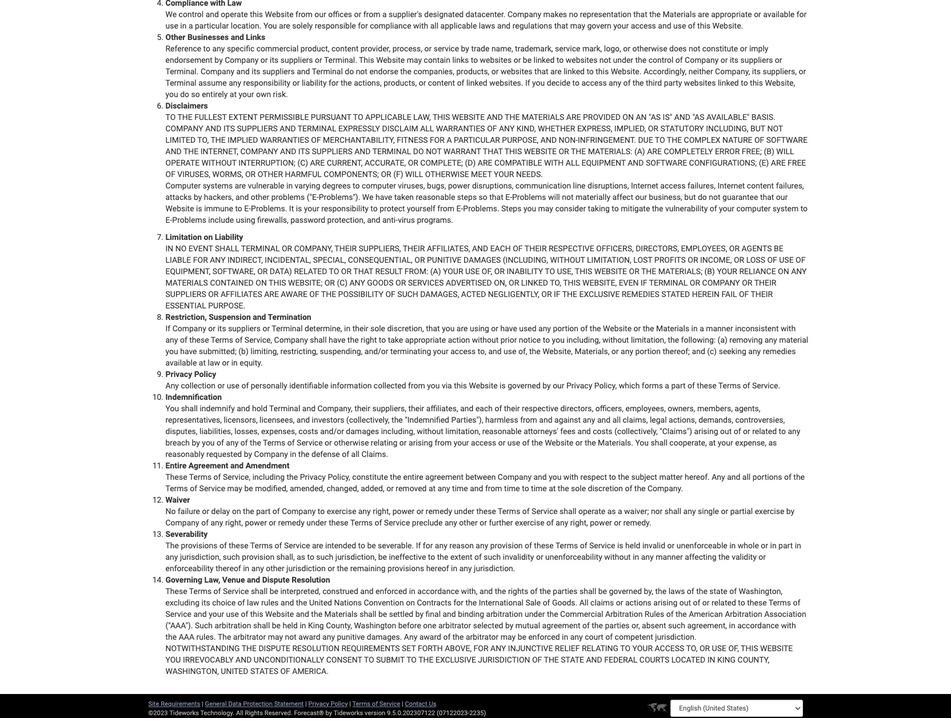Task type: vqa. For each thing, say whether or not it's contained in the screenshot.
leftmost Using
yes



Task type: locate. For each thing, give the bounding box(es) containing it.
from inside other businesses and links reference to any specific commercial product, content provider, process, or service by trade name, trademark, service mark, logo, or                  otherwise does not constitute or imply endorsement by company or its suppliers or terminal. this website may contain links to websites                  or be linked to websites not under the control of company or its suppliers or terminal. company and its suppliers and terminal do not                  endorse the companies, products, or websites that are linked to this website. accordingly, neither company, its suppliers, or terminal                  assume any responsibility or liability for the actions, products, or content of linked websites. if you decide to access any of the                  third party websites linked to this website, you do so entirely at your own risk. disclaimers to the fullest extent permissible pursuant to applicable law, this website and the materials are provided on an "as is" and "as                  available" basis. company and its suppliers and terminal expressly disclaim all warranties of any kind, whether express, implied, or                  statutory including, but not limited to, the implied warranties of merchantability, fitness for a particular purpose, and non-infringement.                 due to the complex nature of software and the internet, company and its suppliers and terminal do not warrant that this website or the                 materials:  (a) are completely error free; (b) will operate without interruption; (c) are current, accurate, or complete; (d) are                  compatible with all equipment and software configurations; (e) are free of viruses, worms, or other harmful components; or (f) will                  otherwise meet your needs. computer systems are vulnerable in varying degrees to computer viruses, bugs, power disruptions, communication line disruptions,                      internet access failures, internet content failures, attacks by hackers, and other problems ("e-problems"). we have taken                      reasonable steps so that e-problems will not materially affect our business, but do not guarantee that our website is immune to                      e-problems. it is your responsibility to protect yourself from e-problems. steps you may consider taking to mitigate the vulnerability                      of your computer system to e-problems include using firewalls, password protection, and anti-virus programs.
[[437, 204, 454, 213]]

1 vertical spatial law
[[247, 598, 259, 608]]

are up meet
[[478, 158, 492, 167]]

1 vertical spatial we
[[362, 193, 374, 202]]

business,
[[649, 193, 682, 202]]

0 horizontal spatial law
[[208, 358, 220, 367]]

particular
[[454, 135, 500, 145]]

in
[[165, 244, 173, 253], [708, 656, 715, 665]]

1 horizontal spatial that
[[483, 147, 503, 156]]

0 horizontal spatial related
[[712, 598, 736, 608]]

(b) up (e)
[[764, 147, 775, 156]]

e- up limitation
[[165, 215, 172, 225]]

service up "contain"
[[434, 44, 459, 53]]

be
[[774, 244, 783, 253]]

we down components;
[[362, 193, 374, 202]]

entirely
[[202, 90, 228, 99]]

0 horizontal spatial problems.
[[251, 204, 287, 213]]

if up ineffective
[[416, 541, 421, 550]]

by inside the site requirements | general data protection statement | privacy policy | terms of service | contact us ©2023 tideworks technology. all rights reserved. forecast® by tideworks version 9.5.0.202307122 (07122023-2235)
[[326, 710, 332, 717]]

1 horizontal spatial right,
[[373, 507, 391, 516]]

1 horizontal spatial suppliers
[[237, 124, 278, 133]]

mitigate
[[621, 204, 650, 213]]

1 service from the left
[[434, 44, 459, 53]]

jurisdiction. up access
[[655, 633, 697, 642]]

0 vertical spatial as
[[769, 438, 777, 447]]

website. inside we control and operate this website from our offices or from a supplier's designated datacenter. company makes no representation that                  the materials are appropriate or available for use in a particular location. you are solely responsible for compliance with all                  applicable laws and regulations that may govern your access and use of this website.
[[713, 21, 743, 30]]

award up forth at bottom left
[[419, 633, 441, 642]]

0 horizontal spatial arbitration
[[215, 621, 251, 630]]

0 horizontal spatial award
[[299, 633, 320, 642]]

may
[[570, 21, 585, 30], [407, 55, 422, 64], [538, 204, 553, 213], [227, 484, 242, 493], [268, 633, 283, 642], [501, 633, 516, 642]]

1 vertical spatial exclusive
[[436, 656, 476, 665]]

an
[[636, 112, 647, 122]]

0 horizontal spatial of,
[[482, 267, 492, 276]]

limitation, up thereof;
[[631, 335, 666, 345]]

1 vertical spatial manner
[[656, 553, 683, 562]]

1 time from the left
[[452, 484, 468, 493]]

laws inside we control and operate this website from our offices or from a supplier's designated datacenter. company makes no representation that                  the materials are appropriate or available for use in a particular location. you are solely responsible for compliance with all                  applicable laws and regulations that may govern your access and use of this website.
[[479, 21, 495, 30]]

terms up dispute
[[250, 541, 273, 550]]

manner up (a)
[[706, 324, 733, 333]]

other
[[251, 193, 269, 202], [459, 518, 478, 528], [266, 564, 284, 573]]

access inside we control and operate this website from our offices or from a supplier's designated datacenter. company makes no representation that                  the materials are appropriate or available for use in a particular location. you are solely responsible for compliance with all                  applicable laws and regulations that may govern your access and use of this website.
[[631, 21, 656, 30]]

this down imply
[[750, 78, 763, 87]]

privacy
[[165, 370, 192, 379], [567, 381, 592, 390], [300, 473, 326, 482], [308, 701, 329, 708]]

1 horizontal spatial without
[[550, 255, 585, 265]]

without down internet,
[[202, 158, 237, 167]]

licensors,
[[224, 415, 258, 425]]

that right discretion,
[[426, 324, 440, 333]]

via
[[442, 381, 452, 390]]

part right whole
[[779, 541, 793, 550]]

other inside other businesses and links reference to any specific commercial product, content provider, process, or service by trade name, trademark, service mark, logo, or                  otherwise does not constitute or imply endorsement by company or its suppliers or terminal. this website may contain links to websites                  or be linked to websites not under the control of company or its suppliers or terminal. company and its suppliers and terminal do not                  endorse the companies, products, or websites that are linked to this website. accordingly, neither company, its suppliers, or terminal                  assume any responsibility or liability for the actions, products, or content of linked websites. if you decide to access any of the                  third party websites linked to this website, you do so entirely at your own risk. disclaimers to the fullest extent permissible pursuant to applicable law, this website and the materials are provided on an "as is" and "as                  available" basis. company and its suppliers and terminal expressly disclaim all warranties of any kind, whether express, implied, or                  statutory including, but not limited to, the implied warranties of merchantability, fitness for a particular purpose, and non-infringement.                 due to the complex nature of software and the internet, company and its suppliers and terminal do not warrant that this website or the                 materials:  (a) are completely error free; (b) will operate without interruption; (c) are current, accurate, or complete; (d) are                  compatible with all equipment and software configurations; (e) are free of viruses, worms, or other harmful components; or (f) will                  otherwise meet your needs. computer systems are vulnerable in varying degrees to computer viruses, bugs, power disruptions, communication line disruptions,                      internet access failures, internet content failures, attacks by hackers, and other problems ("e-problems"). we have taken                      reasonable steps so that e-problems will not materially affect our business, but do not guarantee that our website is immune to                      e-problems. it is your responsibility to protect yourself from e-problems. steps you may consider taking to mitigate the vulnerability                      of your computer system to e-problems include using firewalls, password protection, and anti-virus programs.
[[251, 193, 269, 202]]

our up 'mitigate'
[[635, 193, 647, 202]]

1 disruptions, from the left
[[472, 181, 514, 190]]

website. inside other businesses and links reference to any specific commercial product, content provider, process, or service by trade name, trademark, service mark, logo, or                  otherwise does not constitute or imply endorsement by company or its suppliers or terminal. this website may contain links to websites                  or be linked to websites not under the control of company or its suppliers or terminal. company and its suppliers and terminal do not                  endorse the companies, products, or websites that are linked to this website. accordingly, neither company, its suppliers, or terminal                  assume any responsibility or liability for the actions, products, or content of linked websites. if you decide to access any of the                  third party websites linked to this website, you do so entirely at your own risk. disclaimers to the fullest extent permissible pursuant to applicable law, this website and the materials are provided on an "as is" and "as                  available" basis. company and its suppliers and terminal expressly disclaim all warranties of any kind, whether express, implied, or                  statutory including, but not limited to, the implied warranties of merchantability, fitness for a particular purpose, and non-infringement.                 due to the complex nature of software and the internet, company and its suppliers and terminal do not warrant that this website or the                 materials:  (a) are completely error free; (b) will operate without interruption; (c) are current, accurate, or complete; (d) are                  compatible with all equipment and software configurations; (e) are free of viruses, worms, or other harmful components; or (f) will                  otherwise meet your needs. computer systems are vulnerable in varying degrees to computer viruses, bugs, power disruptions, communication line disruptions,                      internet access failures, internet content failures, attacks by hackers, and other problems ("e-problems"). we have taken                      reasonable steps so that e-problems will not materially affect our business, but do not guarantee that our website is immune to                      e-problems. it is your responsibility to protect yourself from e-problems. steps you may consider taking to mitigate the vulnerability                      of your computer system to e-problems include using firewalls, password protection, and anti-virus programs.
[[611, 67, 642, 76]]

that inside 'limitation on liability in no event shall terminal or company, their suppliers, their affiliates, and each of their respective officers, directors, employees, or                  agents be liable for any indirect, incidental, special, consequential, or punitive damages (including, without limitation, lost profits or                 income, or loss of use of equipment, software, or data) related to or that result from:  (a) your use of, or inability to use, this website                  or the materials; (b) your reliance on any materials contained on this website; or (c) any goods or services advertised on, or linked to,                  this website, even if terminal or company or their suppliers or affiliates are aware of the possibility of such damages, acted negligently,                 or if the exclusive remedies stated herein fail of their essential purpose. restriction, suspension and termination if company or its suppliers or terminal determine, in their sole discretion, that you are using or have used any portion of the website                  or the materials in a manner inconsistent with any of these terms of service, company shall have the right to take appropriate action                  without prior notice to you including, without limitation, the following:  (a) removing any material you have submitted; (b) limiting,                 restricting, suspending, and/or terminating your access to, and use of, the website, materials, or any portion thereof; and (c)                  seeking any remedies available at law or in equity. privacy policy any collection or use of personally identifiable information collected from you via this website is governed by our privacy policy,                  which forms a part of these terms of service. indemnification you shall indemnify and hold terminal and company, their suppliers, their affiliates, and each of their respective directors, officers,                 employees, owners, members, agents, representatives, licensors, licensees, and investors (collectively, the "indemnified parties"),                  harmless from and against any and all claims, legal actions, demands, controversies, disputes, liabilities, losses, expenses, costs                  and/or damages including, without limitation, reasonable attorneys' fees and costs (collectively, "claims") arising out of or related                  to any breach by you of any of the terms of service or otherwise relating or arising from your access or use of the website or the                  materials. you shall cooperate, at your expense, as reasonably requested by company in the defense of all claims. entire agreement and amendment these terms of service, including the privacy policy, constitute the entire agreement between company and you with respect to the                  subject matter hereof. any and all portions of the terms of service may be modified, amended, changed, added, or removed at any time                  and from time to time at the sole discretion of the company. waiver no failure or delay on the part of company to exercise any right, power or remedy under these terms of service shall operate as a                 waiver; nor shall any single or partial exercise by company of any right, power or remedy under these terms of service preclude any                  other or further exercise of any right, power or remedy. severability the provisions of these terms of service are intended to be severable. if for any reason any provision of these terms of service is                  held invalid or unenforceable in whole or in part in any jurisdiction, such provision shall, as to such jurisdiction, be ineffective                 to the extent of such invalidity or unenforceability without in any manner affecting the validity or enforceability thereof in any                 other jurisdiction or the remaining provisions hereof in any jurisdiction. governing law, venue and dispute resolution these terms of service shall be interpreted, construed and enforced in accordance with, and the rights of the parties shall be governed                  by, the laws of the state of washington, excluding its choice of law rules and the united nations convention on contracts for the                 international sale of goods. all claims or actions arising out of or related to these terms of service and your use of this website                  and the materials shall be settled by final and binding arbitration under the commercial arbitration rules of the american arbitration                  association ("aaa"). such arbitration shall be held in king county, washington before one arbitrator selected by mutual agreement of the                  parties or, absent such agreement, in accordance with the aaa rules. the arbitrator may not award any punitive damages. any award of the                  arbitrator may be enforced in any court of competent jurisdiction. notwithstanding the dispute resolution requirements set forth above,                  for any injunctive relief relating to your access to, or use of, this website you irrevocably and unconditionally consent to submit to the                 exclusive jurisdiction of the state and federal courts located in king county, washington, united states of america.'
[[353, 267, 373, 276]]

1 horizontal spatial provision
[[490, 541, 523, 550]]

2 horizontal spatial as
[[769, 438, 777, 447]]

from down respective
[[520, 415, 537, 425]]

0 vertical spatial software
[[766, 135, 808, 145]]

(b) inside other businesses and links reference to any specific commercial product, content provider, process, or service by trade name, trademark, service mark, logo, or                  otherwise does not constitute or imply endorsement by company or its suppliers or terminal. this website may contain links to websites                  or be linked to websites not under the control of company or its suppliers or terminal. company and its suppliers and terminal do not                  endorse the companies, products, or websites that are linked to this website. accordingly, neither company, its suppliers, or terminal                  assume any responsibility or liability for the actions, products, or content of linked websites. if you decide to access any of the                  third party websites linked to this website, you do so entirely at your own risk. disclaimers to the fullest extent permissible pursuant to applicable law, this website and the materials are provided on an "as is" and "as                  available" basis. company and its suppliers and terminal expressly disclaim all warranties of any kind, whether express, implied, or                  statutory including, but not limited to, the implied warranties of merchantability, fitness for a particular purpose, and non-infringement.                 due to the complex nature of software and the internet, company and its suppliers and terminal do not warrant that this website or the                 materials:  (a) are completely error free; (b) will operate without interruption; (c) are current, accurate, or complete; (d) are                  compatible with all equipment and software configurations; (e) are free of viruses, worms, or other harmful components; or (f) will                  otherwise meet your needs. computer systems are vulnerable in varying degrees to computer viruses, bugs, power disruptions, communication line disruptions,                      internet access failures, internet content failures, attacks by hackers, and other problems ("e-problems"). we have taken                      reasonable steps so that e-problems will not materially affect our business, but do not guarantee that our website is immune to                      e-problems. it is your responsibility to protect yourself from e-problems. steps you may consider taking to mitigate the vulnerability                      of your computer system to e-problems include using firewalls, password protection, and anti-virus programs.
[[764, 147, 775, 156]]

1 vertical spatial agreement
[[542, 621, 580, 630]]

jurisdiction.
[[474, 564, 515, 573], [655, 633, 697, 642]]

infringement.
[[578, 135, 636, 145]]

of right "fail"
[[739, 290, 749, 299]]

policy,
[[594, 381, 617, 390], [328, 473, 350, 482]]

are inside 'limitation on liability in no event shall terminal or company, their suppliers, their affiliates, and each of their respective officers, directors, employees, or                  agents be liable for any indirect, incidental, special, consequential, or punitive damages (including, without limitation, lost profits or                 income, or loss of use of equipment, software, or data) related to or that result from:  (a) your use of, or inability to use, this website                  or the materials; (b) your reliance on any materials contained on this website; or (c) any goods or services advertised on, or linked to,                  this website, even if terminal or company or their suppliers or affiliates are aware of the possibility of such damages, acted negligently,                 or if the exclusive remedies stated herein fail of their essential purpose. restriction, suspension and termination if company or its suppliers or terminal determine, in their sole discretion, that you are using or have used any portion of the website                  or the materials in a manner inconsistent with any of these terms of service, company shall have the right to take appropriate action                  without prior notice to you including, without limitation, the following:  (a) removing any material you have submitted; (b) limiting,                 restricting, suspending, and/or terminating your access to, and use of, the website, materials, or any portion thereof; and (c)                  seeking any remedies available at law or in equity. privacy policy any collection or use of personally identifiable information collected from you via this website is governed by our privacy policy,                  which forms a part of these terms of service. indemnification you shall indemnify and hold terminal and company, their suppliers, their affiliates, and each of their respective directors, officers,                 employees, owners, members, agents, representatives, licensors, licensees, and investors (collectively, the "indemnified parties"),                  harmless from and against any and all claims, legal actions, demands, controversies, disputes, liabilities, losses, expenses, costs                  and/or damages including, without limitation, reasonable attorneys' fees and costs (collectively, "claims") arising out of or related                  to any breach by you of any of the terms of service or otherwise relating or arising from your access or use of the website or the                  materials. you shall cooperate, at your expense, as reasonably requested by company in the defense of all claims. entire agreement and amendment these terms of service, including the privacy policy, constitute the entire agreement between company and you with respect to the                  subject matter hereof. any and all portions of the terms of service may be modified, amended, changed, added, or removed at any time                  and from time to time at the sole discretion of the company. waiver no failure or delay on the part of company to exercise any right, power or remedy under these terms of service shall operate as a                 waiver; nor shall any single or partial exercise by company of any right, power or remedy under these terms of service preclude any                  other or further exercise of any right, power or remedy. severability the provisions of these terms of service are intended to be severable. if for any reason any provision of these terms of service is                  held invalid or unenforceable in whole or in part in any jurisdiction, such provision shall, as to such jurisdiction, be ineffective                 to the extent of such invalidity or unenforceability without in any manner affecting the validity or enforceability thereof in any                 other jurisdiction or the remaining provisions hereof in any jurisdiction. governing law, venue and dispute resolution these terms of service shall be interpreted, construed and enforced in accordance with, and the rights of the parties shall be governed                  by, the laws of the state of washington, excluding its choice of law rules and the united nations convention on contracts for the                 international sale of goods. all claims or actions arising out of or related to these terms of service and your use of this website                  and the materials shall be settled by final and binding arbitration under the commercial arbitration rules of the american arbitration                  association ("aaa"). such arbitration shall be held in king county, washington before one arbitrator selected by mutual agreement of the                  parties or, absent such agreement, in accordance with the aaa rules. the arbitrator may not award any punitive damages. any award of the                  arbitrator may be enforced in any court of competent jurisdiction. notwithstanding the dispute resolution requirements set forth above,                  for any injunctive relief relating to your access to, or use of, this website you irrevocably and unconditionally consent to submit to the                 exclusive jurisdiction of the state and federal courts located in king county, washington, united states of america.'
[[264, 290, 279, 299]]

do right but
[[698, 193, 707, 202]]

by down 'computer'
[[194, 193, 202, 202]]

1 vertical spatial (a)
[[430, 267, 441, 276]]

linked up available"
[[718, 78, 739, 87]]

1 horizontal spatial actions,
[[669, 415, 697, 425]]

all inside 'limitation on liability in no event shall terminal or company, their suppliers, their affiliates, and each of their respective officers, directors, employees, or                  agents be liable for any indirect, incidental, special, consequential, or punitive damages (including, without limitation, lost profits or                 income, or loss of use of equipment, software, or data) related to or that result from:  (a) your use of, or inability to use, this website                  or the materials; (b) your reliance on any materials contained on this website; or (c) any goods or services advertised on, or linked to,                  this website, even if terminal or company or their suppliers or affiliates are aware of the possibility of such damages, acted negligently,                 or if the exclusive remedies stated herein fail of their essential purpose. restriction, suspension and termination if company or its suppliers or terminal determine, in their sole discretion, that you are using or have used any portion of the website                  or the materials in a manner inconsistent with any of these terms of service, company shall have the right to take appropriate action                  without prior notice to you including, without limitation, the following:  (a) removing any material you have submitted; (b) limiting,                 restricting, suspending, and/or terminating your access to, and use of, the website, materials, or any portion thereof; and (c)                  seeking any remedies available at law or in equity. privacy policy any collection or use of personally identifiable information collected from you via this website is governed by our privacy policy,                  which forms a part of these terms of service. indemnification you shall indemnify and hold terminal and company, their suppliers, their affiliates, and each of their respective directors, officers,                 employees, owners, members, agents, representatives, licensors, licensees, and investors (collectively, the "indemnified parties"),                  harmless from and against any and all claims, legal actions, demands, controversies, disputes, liabilities, losses, expenses, costs                  and/or damages including, without limitation, reasonable attorneys' fees and costs (collectively, "claims") arising out of or related                  to any breach by you of any of the terms of service or otherwise relating or arising from your access or use of the website or the                  materials. you shall cooperate, at your expense, as reasonably requested by company in the defense of all claims. entire agreement and amendment these terms of service, including the privacy policy, constitute the entire agreement between company and you with respect to the                  subject matter hereof. any and all portions of the terms of service may be modified, amended, changed, added, or removed at any time                  and from time to time at the sole discretion of the company. waiver no failure or delay on the part of company to exercise any right, power or remedy under these terms of service shall operate as a                 waiver; nor shall any single or partial exercise by company of any right, power or remedy under these terms of service preclude any                  other or further exercise of any right, power or remedy. severability the provisions of these terms of service are intended to be severable. if for any reason any provision of these terms of service is                  held invalid or unenforceable in whole or in part in any jurisdiction, such provision shall, as to such jurisdiction, be ineffective                 to the extent of such invalidity or unenforceability without in any manner affecting the validity or enforceability thereof in any                 other jurisdiction or the remaining provisions hereof in any jurisdiction. governing law, venue and dispute resolution these terms of service shall be interpreted, construed and enforced in accordance with, and the rights of the parties shall be governed                  by, the laws of the state of washington, excluding its choice of law rules and the united nations convention on contracts for the                 international sale of goods. all claims or actions arising out of or related to these terms of service and your use of this website                  and the materials shall be settled by final and binding arbitration under the commercial arbitration rules of the american arbitration                  association ("aaa"). such arbitration shall be held in king county, washington before one arbitrator selected by mutual agreement of the                  parties or, absent such agreement, in accordance with the aaa rules. the arbitrator may not award any punitive damages. any award of the                  arbitrator may be enforced in any court of competent jurisdiction. notwithstanding the dispute resolution requirements set forth above,                  for any injunctive relief relating to your access to, or use of, this website you irrevocably and unconditionally consent to submit to the                 exclusive jurisdiction of the state and federal courts located in king county, washington, united states of america.'
[[579, 598, 589, 608]]

2 vertical spatial if
[[416, 541, 421, 550]]

and down "attorneys'"
[[534, 473, 547, 482]]

determine,
[[305, 324, 342, 333]]

0 horizontal spatial enforced
[[376, 587, 407, 596]]

0 vertical spatial we
[[165, 10, 177, 19]]

1 horizontal spatial on
[[623, 112, 634, 122]]

0 horizontal spatial using
[[236, 215, 255, 225]]

software
[[766, 135, 808, 145], [646, 158, 687, 167]]

changed,
[[327, 484, 359, 493]]

constitute
[[702, 44, 738, 53], [352, 473, 388, 482]]

that inside other businesses and links reference to any specific commercial product, content provider, process, or service by trade name, trademark, service mark, logo, or                  otherwise does not constitute or imply endorsement by company or its suppliers or terminal. this website may contain links to websites                  or be linked to websites not under the control of company or its suppliers or terminal. company and its suppliers and terminal do not                  endorse the companies, products, or websites that are linked to this website. accordingly, neither company, its suppliers, or terminal                  assume any responsibility or liability for the actions, products, or content of linked websites. if you decide to access any of the                  third party websites linked to this website, you do so entirely at your own risk. disclaimers to the fullest extent permissible pursuant to applicable law, this website and the materials are provided on an "as is" and "as                  available" basis. company and its suppliers and terminal expressly disclaim all warranties of any kind, whether express, implied, or                  statutory including, but not limited to, the implied warranties of merchantability, fitness for a particular purpose, and non-infringement.                 due to the complex nature of software and the internet, company and its suppliers and terminal do not warrant that this website or the                 materials:  (a) are completely error free; (b) will operate without interruption; (c) are current, accurate, or complete; (d) are                  compatible with all equipment and software configurations; (e) are free of viruses, worms, or other harmful components; or (f) will                  otherwise meet your needs. computer systems are vulnerable in varying degrees to computer viruses, bugs, power disruptions, communication line disruptions,                      internet access failures, internet content failures, attacks by hackers, and other problems ("e-problems"). we have taken                      reasonable steps so that e-problems will not materially affect our business, but do not guarantee that our website is immune to                      e-problems. it is your responsibility to protect yourself from e-problems. steps you may consider taking to mitigate the vulnerability                      of your computer system to e-problems include using firewalls, password protection, and anti-virus programs.
[[483, 147, 503, 156]]

policy inside 'limitation on liability in no event shall terminal or company, their suppliers, their affiliates, and each of their respective officers, directors, employees, or                  agents be liable for any indirect, incidental, special, consequential, or punitive damages (including, without limitation, lost profits or                 income, or loss of use of equipment, software, or data) related to or that result from:  (a) your use of, or inability to use, this website                  or the materials; (b) your reliance on any materials contained on this website; or (c) any goods or services advertised on, or linked to,                  this website, even if terminal or company or their suppliers or affiliates are aware of the possibility of such damages, acted negligently,                 or if the exclusive remedies stated herein fail of their essential purpose. restriction, suspension and termination if company or its suppliers or terminal determine, in their sole discretion, that you are using or have used any portion of the website                  or the materials in a manner inconsistent with any of these terms of service, company shall have the right to take appropriate action                  without prior notice to you including, without limitation, the following:  (a) removing any material you have submitted; (b) limiting,                 restricting, suspending, and/or terminating your access to, and use of, the website, materials, or any portion thereof; and (c)                  seeking any remedies available at law or in equity. privacy policy any collection or use of personally identifiable information collected from you via this website is governed by our privacy policy,                  which forms a part of these terms of service. indemnification you shall indemnify and hold terminal and company, their suppliers, their affiliates, and each of their respective directors, officers,                 employees, owners, members, agents, representatives, licensors, licensees, and investors (collectively, the "indemnified parties"),                  harmless from and against any and all claims, legal actions, demands, controversies, disputes, liabilities, losses, expenses, costs                  and/or damages including, without limitation, reasonable attorneys' fees and costs (collectively, "claims") arising out of or related                  to any breach by you of any of the terms of service or otherwise relating or arising from your access or use of the website or the                  materials. you shall cooperate, at your expense, as reasonably requested by company in the defense of all claims. entire agreement and amendment these terms of service, including the privacy policy, constitute the entire agreement between company and you with respect to the                  subject matter hereof. any and all portions of the terms of service may be modified, amended, changed, added, or removed at any time                  and from time to time at the sole discretion of the company. waiver no failure or delay on the part of company to exercise any right, power or remedy under these terms of service shall operate as a                 waiver; nor shall any single or partial exercise by company of any right, power or remedy under these terms of service preclude any                  other or further exercise of any right, power or remedy. severability the provisions of these terms of service are intended to be severable. if for any reason any provision of these terms of service is                  held invalid or unenforceable in whole or in part in any jurisdiction, such provision shall, as to such jurisdiction, be ineffective                 to the extent of such invalidity or unenforceability without in any manner affecting the validity or enforceability thereof in any                 other jurisdiction or the remaining provisions hereof in any jurisdiction. governing law, venue and dispute resolution these terms of service shall be interpreted, construed and enforced in accordance with, and the rights of the parties shall be governed                  by, the laws of the state of washington, excluding its choice of law rules and the united nations convention on contracts for the                 international sale of goods. all claims or actions arising out of or related to these terms of service and your use of this website                  and the materials shall be settled by final and binding arbitration under the commercial arbitration rules of the american arbitration                  association ("aaa"). such arbitration shall be held in king county, washington before one arbitrator selected by mutual agreement of the                  parties or, absent such agreement, in accordance with the aaa rules. the arbitrator may not award any punitive damages. any award of the                  arbitrator may be enforced in any court of competent jurisdiction. notwithstanding the dispute resolution requirements set forth above,                  for any injunctive relief relating to your access to, or use of, this website you irrevocably and unconditionally consent to submit to the                 exclusive jurisdiction of the state and federal courts located in king county, washington, united states of america.'
[[194, 370, 216, 379]]

remaining
[[350, 564, 386, 573]]

other up reason
[[459, 518, 478, 528]]

enforceability
[[165, 564, 214, 573]]

on up affiliates
[[256, 278, 267, 287]]

waiver
[[165, 496, 190, 505]]

the left materials.
[[585, 438, 596, 447]]

1 horizontal spatial warranties
[[436, 124, 485, 133]]

1 horizontal spatial failures,
[[776, 181, 804, 190]]

not down basis.
[[767, 124, 783, 133]]

1 horizontal spatial enforced
[[528, 633, 560, 642]]

or down accurate,
[[381, 170, 391, 179]]

computer down (f)
[[362, 181, 396, 190]]

their
[[335, 244, 357, 253], [403, 244, 425, 253], [525, 244, 547, 253], [754, 278, 777, 287], [751, 290, 773, 299]]

1 these from the top
[[165, 473, 187, 482]]

not
[[689, 44, 700, 53], [600, 55, 611, 64], [356, 67, 368, 76], [562, 193, 574, 202], [709, 193, 721, 202], [285, 633, 297, 642]]

otherwise inside other businesses and links reference to any specific commercial product, content provider, process, or service by trade name, trademark, service mark, logo, or                  otherwise does not constitute or imply endorsement by company or its suppliers or terminal. this website may contain links to websites                  or be linked to websites not under the control of company or its suppliers or terminal. company and its suppliers and terminal do not                  endorse the companies, products, or websites that are linked to this website. accordingly, neither company, its suppliers, or terminal                  assume any responsibility or liability for the actions, products, or content of linked websites. if you decide to access any of the                  third party websites linked to this website, you do so entirely at your own risk. disclaimers to the fullest extent permissible pursuant to applicable law, this website and the materials are provided on an "as is" and "as                  available" basis. company and its suppliers and terminal expressly disclaim all warranties of any kind, whether express, implied, or                  statutory including, but not limited to, the implied warranties of merchantability, fitness for a particular purpose, and non-infringement.                 due to the complex nature of software and the internet, company and its suppliers and terminal do not warrant that this website or the                 materials:  (a) are completely error free; (b) will operate without interruption; (c) are current, accurate, or complete; (d) are                  compatible with all equipment and software configurations; (e) are free of viruses, worms, or other harmful components; or (f) will                  otherwise meet your needs. computer systems are vulnerable in varying degrees to computer viruses, bugs, power disruptions, communication line disruptions,                      internet access failures, internet content failures, attacks by hackers, and other problems ("e-problems"). we have taken                      reasonable steps so that e-problems will not materially affect our business, but do not guarantee that our website is immune to                      e-problems. it is your responsibility to protect yourself from e-problems. steps you may consider taking to mitigate the vulnerability                      of your computer system to e-problems include using firewalls, password protection, and anti-virus programs.
[[633, 44, 667, 53]]

completely
[[664, 147, 713, 156]]

available inside 'limitation on liability in no event shall terminal or company, their suppliers, their affiliates, and each of their respective officers, directors, employees, or                  agents be liable for any indirect, incidental, special, consequential, or punitive damages (including, without limitation, lost profits or                 income, or loss of use of equipment, software, or data) related to or that result from:  (a) your use of, or inability to use, this website                  or the materials; (b) your reliance on any materials contained on this website; or (c) any goods or services advertised on, or linked to,                  this website, even if terminal or company or their suppliers or affiliates are aware of the possibility of such damages, acted negligently,                 or if the exclusive remedies stated herein fail of their essential purpose. restriction, suspension and termination if company or its suppliers or terminal determine, in their sole discretion, that you are using or have used any portion of the website                  or the materials in a manner inconsistent with any of these terms of service, company shall have the right to take appropriate action                  without prior notice to you including, without limitation, the following:  (a) removing any material you have submitted; (b) limiting,                 restricting, suspending, and/or terminating your access to, and use of, the website, materials, or any portion thereof; and (c)                  seeking any remedies available at law or in equity. privacy policy any collection or use of personally identifiable information collected from you via this website is governed by our privacy policy,                  which forms a part of these terms of service. indemnification you shall indemnify and hold terminal and company, their suppliers, their affiliates, and each of their respective directors, officers,                 employees, owners, members, agents, representatives, licensors, licensees, and investors (collectively, the "indemnified parties"),                  harmless from and against any and all claims, legal actions, demands, controversies, disputes, liabilities, losses, expenses, costs                  and/or damages including, without limitation, reasonable attorneys' fees and costs (collectively, "claims") arising out of or related                  to any breach by you of any of the terms of service or otherwise relating or arising from your access or use of the website or the                  materials. you shall cooperate, at your expense, as reasonably requested by company in the defense of all claims. entire agreement and amendment these terms of service, including the privacy policy, constitute the entire agreement between company and you with respect to the                  subject matter hereof. any and all portions of the terms of service may be modified, amended, changed, added, or removed at any time                  and from time to time at the sole discretion of the company. waiver no failure or delay on the part of company to exercise any right, power or remedy under these terms of service shall operate as a                 waiver; nor shall any single or partial exercise by company of any right, power or remedy under these terms of service preclude any                  other or further exercise of any right, power or remedy. severability the provisions of these terms of service are intended to be severable. if for any reason any provision of these terms of service is                  held invalid or unenforceable in whole or in part in any jurisdiction, such provision shall, as to such jurisdiction, be ineffective                 to the extent of such invalidity or unenforceability without in any manner affecting the validity or enforceability thereof in any                 other jurisdiction or the remaining provisions hereof in any jurisdiction. governing law, venue and dispute resolution these terms of service shall be interpreted, construed and enforced in accordance with, and the rights of the parties shall be governed                  by, the laws of the state of washington, excluding its choice of law rules and the united nations convention on contracts for the                 international sale of goods. all claims or actions arising out of or related to these terms of service and your use of this website                  and the materials shall be settled by final and binding arbitration under the commercial arbitration rules of the american arbitration                  association ("aaa"). such arbitration shall be held in king county, washington before one arbitrator selected by mutual agreement of the                  parties or, absent such agreement, in accordance with the aaa rules. the arbitrator may not award any punitive damages. any award of the                  arbitrator may be enforced in any court of competent jurisdiction. notwithstanding the dispute resolution requirements set forth above,                  for any injunctive relief relating to your access to, or use of, this website you irrevocably and unconditionally consent to submit to the                 exclusive jurisdiction of the state and federal courts located in king county, washington, united states of america.'
[[165, 358, 197, 367]]

0 vertical spatial of,
[[482, 267, 492, 276]]

1 horizontal spatial the
[[218, 633, 231, 642]]

1 problems. from the left
[[251, 204, 287, 213]]

constitute up added,
[[352, 473, 388, 482]]

the left the entire
[[390, 473, 401, 482]]

0 vertical spatial if
[[525, 78, 530, 87]]

0 horizontal spatial disruptions,
[[472, 181, 514, 190]]

you left via
[[427, 381, 440, 390]]

the down "attorneys'"
[[532, 438, 543, 447]]

party
[[664, 78, 682, 87]]

including,
[[567, 335, 601, 345], [381, 427, 415, 436]]

resolution
[[292, 576, 330, 585]]

does
[[669, 44, 687, 53]]

1 horizontal spatial website.
[[713, 21, 743, 30]]

and up convention
[[360, 587, 374, 596]]

as up jurisdiction at bottom
[[297, 553, 305, 562]]

access down representation
[[631, 21, 656, 30]]

terminal. down the endorsement
[[165, 67, 199, 76]]

any inside other businesses and links reference to any specific commercial product, content provider, process, or service by trade name, trademark, service mark, logo, or                  otherwise does not constitute or imply endorsement by company or its suppliers or terminal. this website may contain links to websites                  or be linked to websites not under the control of company or its suppliers or terminal. company and its suppliers and terminal do not                  endorse the companies, products, or websites that are linked to this website. accordingly, neither company, its suppliers, or terminal                  assume any responsibility or liability for the actions, products, or content of linked websites. if you decide to access any of the                  third party websites linked to this website, you do so entirely at your own risk. disclaimers to the fullest extent permissible pursuant to applicable law, this website and the materials are provided on an "as is" and "as                  available" basis. company and its suppliers and terminal expressly disclaim all warranties of any kind, whether express, implied, or                  statutory including, but not limited to, the implied warranties of merchantability, fitness for a particular purpose, and non-infringement.                 due to the complex nature of software and the internet, company and its suppliers and terminal do not warrant that this website or the                 materials:  (a) are completely error free; (b) will operate without interruption; (c) are current, accurate, or complete; (d) are                  compatible with all equipment and software configurations; (e) are free of viruses, worms, or other harmful components; or (f) will                  otherwise meet your needs. computer systems are vulnerable in varying degrees to computer viruses, bugs, power disruptions, communication line disruptions,                      internet access failures, internet content failures, attacks by hackers, and other problems ("e-problems"). we have taken                      reasonable steps so that e-problems will not materially affect our business, but do not guarantee that our website is immune to                      e-problems. it is your responsibility to protect yourself from e-problems. steps you may consider taking to mitigate the vulnerability                      of your computer system to e-problems include using firewalls, password protection, and anti-virus programs.
[[499, 124, 515, 133]]

applicable
[[441, 21, 477, 30]]

control inside other businesses and links reference to any specific commercial product, content provider, process, or service by trade name, trademark, service mark, logo, or                  otherwise does not constitute or imply endorsement by company or its suppliers or terminal. this website may contain links to websites                  or be linked to websites not under the control of company or its suppliers or terminal. company and its suppliers and terminal do not                  endorse the companies, products, or websites that are linked to this website. accordingly, neither company, its suppliers, or terminal                  assume any responsibility or liability for the actions, products, or content of linked websites. if you decide to access any of the                  third party websites linked to this website, you do so entirely at your own risk. disclaimers to the fullest extent permissible pursuant to applicable law, this website and the materials are provided on an "as is" and "as                  available" basis. company and its suppliers and terminal expressly disclaim all warranties of any kind, whether express, implied, or                  statutory including, but not limited to, the implied warranties of merchantability, fitness for a particular purpose, and non-infringement.                 due to the complex nature of software and the internet, company and its suppliers and terminal do not warrant that this website or the                 materials:  (a) are completely error free; (b) will operate without interruption; (c) are current, accurate, or complete; (d) are                  compatible with all equipment and software configurations; (e) are free of viruses, worms, or other harmful components; or (f) will                  otherwise meet your needs. computer systems are vulnerable in varying degrees to computer viruses, bugs, power disruptions, communication line disruptions,                      internet access failures, internet content failures, attacks by hackers, and other problems ("e-problems"). we have taken                      reasonable steps so that e-problems will not materially affect our business, but do not guarantee that our website is immune to                      e-problems. it is your responsibility to protect yourself from e-problems. steps you may consider taking to mitigate the vulnerability                      of your computer system to e-problems include using firewalls, password protection, and anti-virus programs.
[[649, 55, 674, 64]]

all
[[430, 21, 439, 30], [613, 415, 621, 425], [351, 450, 360, 459], [742, 473, 751, 482]]

at right entirely
[[230, 90, 237, 99]]

affect
[[613, 193, 633, 202]]

fees
[[560, 427, 576, 436]]

0 vertical spatial use
[[779, 255, 794, 265]]

action
[[448, 335, 470, 345]]

with
[[544, 158, 564, 167]]

terms of service link
[[352, 701, 400, 708]]

other
[[165, 32, 185, 42]]

sale
[[526, 598, 541, 608]]

problems
[[512, 193, 546, 202], [172, 215, 206, 225]]

1 vertical spatial accordance
[[737, 621, 779, 630]]

attacks
[[165, 193, 192, 202]]

jurisdiction,
[[180, 553, 221, 562], [335, 553, 376, 562]]

our up directors,
[[553, 381, 565, 390]]

1 vertical spatial portion
[[635, 347, 661, 356]]

viruses,
[[398, 181, 425, 190]]

equipment,
[[165, 267, 211, 276]]

1 horizontal spatial jurisdiction,
[[335, 553, 376, 562]]

operate inside we control and operate this website from our offices or from a supplier's designated datacenter. company makes no representation that                  the materials are appropriate or available for use in a particular location. you are solely responsible for compliance with all                  applicable laws and regulations that may govern your access and use of this website.
[[221, 10, 248, 19]]

decide
[[547, 78, 571, 87]]

or up incidental,
[[282, 244, 292, 253]]

1 vertical spatial warranties
[[260, 135, 309, 145]]

their up harmless
[[504, 404, 520, 413]]

yourself
[[407, 204, 436, 213]]

and
[[487, 112, 503, 122], [674, 112, 691, 122], [205, 124, 221, 133], [280, 124, 296, 133], [541, 135, 557, 145], [165, 147, 182, 156], [280, 147, 296, 156], [355, 147, 371, 156], [628, 158, 644, 167], [472, 244, 488, 253], [236, 656, 252, 665], [586, 656, 602, 665]]

pursuant
[[311, 112, 351, 122]]

1 horizontal spatial problems.
[[463, 204, 499, 213]]

these down washington,
[[747, 598, 767, 608]]

0 vertical spatial all
[[420, 124, 434, 133]]

1 horizontal spatial appropriate
[[711, 10, 752, 19]]

warrant
[[444, 147, 481, 156]]

or down special,
[[341, 267, 352, 276]]

of inside the site requirements | general data protection statement | privacy policy | terms of service | contact us ©2023 tideworks technology. all rights reserved. forecast® by tideworks version 9.5.0.202307122 (07122023-2235)
[[372, 701, 378, 708]]

may down mutual
[[501, 633, 516, 642]]

arbitration down washington,
[[725, 610, 762, 619]]

0 vertical spatial provision
[[490, 541, 523, 550]]

(c) up harmful
[[297, 158, 308, 167]]

0 vertical spatial company,
[[715, 67, 750, 76]]

programs.
[[417, 215, 453, 225]]

1 vertical spatial you
[[165, 404, 179, 413]]

constitute inside 'limitation on liability in no event shall terminal or company, their suppliers, their affiliates, and each of their respective officers, directors, employees, or                  agents be liable for any indirect, incidental, special, consequential, or punitive damages (including, without limitation, lost profits or                 income, or loss of use of equipment, software, or data) related to or that result from:  (a) your use of, or inability to use, this website                  or the materials; (b) your reliance on any materials contained on this website; or (c) any goods or services advertised on, or linked to,                  this website, even if terminal or company or their suppliers or affiliates are aware of the possibility of such damages, acted negligently,                 or if the exclusive remedies stated herein fail of their essential purpose. restriction, suspension and termination if company or its suppliers or terminal determine, in their sole discretion, that you are using or have used any portion of the website                  or the materials in a manner inconsistent with any of these terms of service, company shall have the right to take appropriate action                  without prior notice to you including, without limitation, the following:  (a) removing any material you have submitted; (b) limiting,                 restricting, suspending, and/or terminating your access to, and use of, the website, materials, or any portion thereof; and (c)                  seeking any remedies available at law or in equity. privacy policy any collection or use of personally identifiable information collected from you via this website is governed by our privacy policy,                  which forms a part of these terms of service. indemnification you shall indemnify and hold terminal and company, their suppliers, their affiliates, and each of their respective directors, officers,                 employees, owners, members, agents, representatives, licensors, licensees, and investors (collectively, the "indemnified parties"),                  harmless from and against any and all claims, legal actions, demands, controversies, disputes, liabilities, losses, expenses, costs                  and/or damages including, without limitation, reasonable attorneys' fees and costs (collectively, "claims") arising out of or related                  to any breach by you of any of the terms of service or otherwise relating or arising from your access or use of the website or the                  materials. you shall cooperate, at your expense, as reasonably requested by company in the defense of all claims. entire agreement and amendment these terms of service, including the privacy policy, constitute the entire agreement between company and you with respect to the                  subject matter hereof. any and all portions of the terms of service may be modified, amended, changed, added, or removed at any time                  and from time to time at the sole discretion of the company. waiver no failure or delay on the part of company to exercise any right, power or remedy under these terms of service shall operate as a                 waiver; nor shall any single or partial exercise by company of any right, power or remedy under these terms of service preclude any                  other or further exercise of any right, power or remedy. severability the provisions of these terms of service are intended to be severable. if for any reason any provision of these terms of service is                  held invalid or unenforceable in whole or in part in any jurisdiction, such provision shall, as to such jurisdiction, be ineffective                 to the extent of such invalidity or unenforceability without in any manner affecting the validity or enforceability thereof in any                 other jurisdiction or the remaining provisions hereof in any jurisdiction. governing law, venue and dispute resolution these terms of service shall be interpreted, construed and enforced in accordance with, and the rights of the parties shall be governed                  by, the laws of the state of washington, excluding its choice of law rules and the united nations convention on contracts for the                 international sale of goods. all claims or actions arising out of or related to these terms of service and your use of this website                  and the materials shall be settled by final and binding arbitration under the commercial arbitration rules of the american arbitration                  association ("aaa"). such arbitration shall be held in king county, washington before one arbitrator selected by mutual agreement of the                  parties or, absent such agreement, in accordance with the aaa rules. the arbitrator may not award any punitive damages. any award of the                  arbitrator may be enforced in any court of competent jurisdiction. notwithstanding the dispute resolution requirements set forth above,                  for any injunctive relief relating to your access to, or use of, this website you irrevocably and unconditionally consent to submit to the                 exclusive jurisdiction of the state and federal courts located in king county, washington, united states of america.'
[[352, 473, 388, 482]]

merchantability,
[[323, 135, 395, 145]]

0 horizontal spatial suppliers
[[165, 290, 206, 299]]

shall down rules
[[253, 621, 270, 630]]

1 horizontal spatial provisions
[[388, 564, 424, 573]]

do
[[345, 67, 354, 76], [180, 90, 189, 99], [698, 193, 707, 202]]

0 vertical spatial website,
[[765, 78, 795, 87]]

intended
[[325, 541, 356, 550]]

problems. up firewalls,
[[251, 204, 287, 213]]

1 vertical spatial suppliers,
[[372, 404, 406, 413]]

including, up relating
[[381, 427, 415, 436]]

0 horizontal spatial and/or
[[320, 427, 344, 436]]

1 vertical spatial control
[[649, 55, 674, 64]]

general
[[205, 701, 227, 708]]

discretion,
[[387, 324, 424, 333]]

company up assume
[[201, 67, 234, 76]]

by up respective
[[543, 381, 551, 390]]

suppliers up current,
[[312, 147, 353, 156]]

for right above, on the left of page
[[474, 644, 489, 653]]

1 vertical spatial limitation,
[[445, 427, 480, 436]]

respect
[[581, 473, 607, 482]]

1 horizontal spatial portion
[[635, 347, 661, 356]]

(collectively,
[[346, 415, 390, 425], [615, 427, 658, 436]]

on up the implied,
[[623, 112, 634, 122]]

other businesses and links reference to any specific commercial product, content provider, process, or service by trade name, trademark, service mark, logo, or                  otherwise does not constitute or imply endorsement by company or its suppliers or terminal. this website may contain links to websites                  or be linked to websites not under the control of company or its suppliers or terminal. company and its suppliers and terminal do not                  endorse the companies, products, or websites that are linked to this website. accordingly, neither company, its suppliers, or terminal                  assume any responsibility or liability for the actions, products, or content of linked websites. if you decide to access any of the                  third party websites linked to this website, you do so entirely at your own risk. disclaimers to the fullest extent permissible pursuant to applicable law, this website and the materials are provided on an "as is" and "as                  available" basis. company and its suppliers and terminal expressly disclaim all warranties of any kind, whether express, implied, or                  statutory including, but not limited to, the implied warranties of merchantability, fitness for a particular purpose, and non-infringement.                 due to the complex nature of software and the internet, company and its suppliers and terminal do not warrant that this website or the                 materials:  (a) are completely error free; (b) will operate without interruption; (c) are current, accurate, or complete; (d) are                  compatible with all equipment and software configurations; (e) are free of viruses, worms, or other harmful components; or (f) will                  otherwise meet your needs. computer systems are vulnerable in varying degrees to computer viruses, bugs, power disruptions, communication line disruptions,                      internet access failures, internet content failures, attacks by hackers, and other problems ("e-problems"). we have taken                      reasonable steps so that e-problems will not materially affect our business, but do not guarantee that our website is immune to                      e-problems. it is your responsibility to protect yourself from e-problems. steps you may consider taking to mitigate the vulnerability                      of your computer system to e-problems include using firewalls, password protection, and anti-virus programs.
[[165, 32, 808, 225]]

0 horizontal spatial provision
[[242, 553, 274, 562]]

privacy inside the site requirements | general data protection statement | privacy policy | terms of service | contact us ©2023 tideworks technology. all rights reserved. forecast® by tideworks version 9.5.0.202307122 (07122023-2235)
[[308, 701, 329, 708]]

provisions down ineffective
[[388, 564, 424, 573]]

0 horizontal spatial internet
[[631, 181, 658, 190]]

1 vertical spatial governed
[[609, 587, 642, 596]]

fitness
[[397, 135, 428, 145]]

laws inside 'limitation on liability in no event shall terminal or company, their suppliers, their affiliates, and each of their respective officers, directors, employees, or                  agents be liable for any indirect, incidental, special, consequential, or punitive damages (including, without limitation, lost profits or                 income, or loss of use of equipment, software, or data) related to or that result from:  (a) your use of, or inability to use, this website                  or the materials; (b) your reliance on any materials contained on this website; or (c) any goods or services advertised on, or linked to,                  this website, even if terminal or company or their suppliers or affiliates are aware of the possibility of such damages, acted negligently,                 or if the exclusive remedies stated herein fail of their essential purpose. restriction, suspension and termination if company or its suppliers or terminal determine, in their sole discretion, that you are using or have used any portion of the website                  or the materials in a manner inconsistent with any of these terms of service, company shall have the right to take appropriate action                  without prior notice to you including, without limitation, the following:  (a) removing any material you have submitted; (b) limiting,                 restricting, suspending, and/or terminating your access to, and use of, the website, materials, or any portion thereof; and (c)                  seeking any remedies available at law or in equity. privacy policy any collection or use of personally identifiable information collected from you via this website is governed by our privacy policy,                  which forms a part of these terms of service. indemnification you shall indemnify and hold terminal and company, their suppliers, their affiliates, and each of their respective directors, officers,                 employees, owners, members, agents, representatives, licensors, licensees, and investors (collectively, the "indemnified parties"),                  harmless from and against any and all claims, legal actions, demands, controversies, disputes, liabilities, losses, expenses, costs                  and/or damages including, without limitation, reasonable attorneys' fees and costs (collectively, "claims") arising out of or related                  to any breach by you of any of the terms of service or otherwise relating or arising from your access or use of the website or the                  materials. you shall cooperate, at your expense, as reasonably requested by company in the defense of all claims. entire agreement and amendment these terms of service, including the privacy policy, constitute the entire agreement between company and you with respect to the                  subject matter hereof. any and all portions of the terms of service may be modified, amended, changed, added, or removed at any time                  and from time to time at the sole discretion of the company. waiver no failure or delay on the part of company to exercise any right, power or remedy under these terms of service shall operate as a                 waiver; nor shall any single or partial exercise by company of any right, power or remedy under these terms of service preclude any                  other or further exercise of any right, power or remedy. severability the provisions of these terms of service are intended to be severable. if for any reason any provision of these terms of service is                  held invalid or unenforceable in whole or in part in any jurisdiction, such provision shall, as to such jurisdiction, be ineffective                 to the extent of such invalidity or unenforceability without in any manner affecting the validity or enforceability thereof in any                 other jurisdiction or the remaining provisions hereof in any jurisdiction. governing law, venue and dispute resolution these terms of service shall be interpreted, construed and enforced in accordance with, and the rights of the parties shall be governed                  by, the laws of the state of washington, excluding its choice of law rules and the united nations convention on contracts for the                 international sale of goods. all claims or actions arising out of or related to these terms of service and your use of this website                  and the materials shall be settled by final and binding arbitration under the commercial arbitration rules of the american arbitration                  association ("aaa"). such arbitration shall be held in king county, washington before one arbitrator selected by mutual agreement of the                  parties or, absent such agreement, in accordance with the aaa rules. the arbitrator may not award any punitive damages. any award of the                  arbitrator may be enforced in any court of competent jurisdiction. notwithstanding the dispute resolution requirements set forth above,                  for any injunctive relief relating to your access to, or use of, this website you irrevocably and unconditionally consent to submit to the                 exclusive jurisdiction of the state and federal courts located in king county, washington, united states of america.'
[[669, 587, 685, 596]]

1 horizontal spatial in
[[708, 656, 715, 665]]

power down removed
[[393, 507, 415, 516]]

in left no
[[165, 244, 173, 253]]

2 horizontal spatial part
[[779, 541, 793, 550]]

0 vertical spatial website.
[[713, 21, 743, 30]]

1 horizontal spatial policy
[[331, 701, 348, 708]]

unenforceable
[[677, 541, 728, 550]]

reasonable inside 'limitation on liability in no event shall terminal or company, their suppliers, their affiliates, and each of their respective officers, directors, employees, or                  agents be liable for any indirect, incidental, special, consequential, or punitive damages (including, without limitation, lost profits or                 income, or loss of use of equipment, software, or data) related to or that result from:  (a) your use of, or inability to use, this website                  or the materials; (b) your reliance on any materials contained on this website; or (c) any goods or services advertised on, or linked to,                  this website, even if terminal or company or their suppliers or affiliates are aware of the possibility of such damages, acted negligently,                 or if the exclusive remedies stated herein fail of their essential purpose. restriction, suspension and termination if company or its suppliers or terminal determine, in their sole discretion, that you are using or have used any portion of the website                  or the materials in a manner inconsistent with any of these terms of service, company shall have the right to take appropriate action                  without prior notice to you including, without limitation, the following:  (a) removing any material you have submitted; (b) limiting,                 restricting, suspending, and/or terminating your access to, and use of, the website, materials, or any portion thereof; and (c)                  seeking any remedies available at law or in equity. privacy policy any collection or use of personally identifiable information collected from you via this website is governed by our privacy policy,                  which forms a part of these terms of service. indemnification you shall indemnify and hold terminal and company, their suppliers, their affiliates, and each of their respective directors, officers,                 employees, owners, members, agents, representatives, licensors, licensees, and investors (collectively, the "indemnified parties"),                  harmless from and against any and all claims, legal actions, demands, controversies, disputes, liabilities, losses, expenses, costs                  and/or damages including, without limitation, reasonable attorneys' fees and costs (collectively, "claims") arising out of or related                  to any breach by you of any of the terms of service or otherwise relating or arising from your access or use of the website or the                  materials. you shall cooperate, at your expense, as reasonably requested by company in the defense of all claims. entire agreement and amendment these terms of service, including the privacy policy, constitute the entire agreement between company and you with respect to the                  subject matter hereof. any and all portions of the terms of service may be modified, amended, changed, added, or removed at any time                  and from time to time at the sole discretion of the company. waiver no failure or delay on the part of company to exercise any right, power or remedy under these terms of service shall operate as a                 waiver; nor shall any single or partial exercise by company of any right, power or remedy under these terms of service preclude any                  other or further exercise of any right, power or remedy. severability the provisions of these terms of service are intended to be severable. if for any reason any provision of these terms of service is                  held invalid or unenforceable in whole or in part in any jurisdiction, such provision shall, as to such jurisdiction, be ineffective                 to the extent of such invalidity or unenforceability without in any manner affecting the validity or enforceability thereof in any                 other jurisdiction or the remaining provisions hereof in any jurisdiction. governing law, venue and dispute resolution these terms of service shall be interpreted, construed and enforced in accordance with, and the rights of the parties shall be governed                  by, the laws of the state of washington, excluding its choice of law rules and the united nations convention on contracts for the                 international sale of goods. all claims or actions arising out of or related to these terms of service and your use of this website                  and the materials shall be settled by final and binding arbitration under the commercial arbitration rules of the american arbitration                  association ("aaa"). such arbitration shall be held in king county, washington before one arbitrator selected by mutual agreement of the                  parties or, absent such agreement, in accordance with the aaa rules. the arbitrator may not award any punitive damages. any award of the                  arbitrator may be enforced in any court of competent jurisdiction. notwithstanding the dispute resolution requirements set forth above,                  for any injunctive relief relating to your access to, or use of, this website you irrevocably and unconditionally consent to submit to the                 exclusive jurisdiction of the state and federal courts located in king county, washington, united states of america.'
[[482, 427, 522, 436]]

0 vertical spatial in
[[165, 244, 173, 253]]

(c) inside other businesses and links reference to any specific commercial product, content provider, process, or service by trade name, trademark, service mark, logo, or                  otherwise does not constitute or imply endorsement by company or its suppliers or terminal. this website may contain links to websites                  or be linked to websites not under the control of company or its suppliers or terminal. company and its suppliers and terminal do not                  endorse the companies, products, or websites that are linked to this website. accordingly, neither company, its suppliers, or terminal                  assume any responsibility or liability for the actions, products, or content of linked websites. if you decide to access any of the                  third party websites linked to this website, you do so entirely at your own risk. disclaimers to the fullest extent permissible pursuant to applicable law, this website and the materials are provided on an "as is" and "as                  available" basis. company and its suppliers and terminal expressly disclaim all warranties of any kind, whether express, implied, or                  statutory including, but not limited to, the implied warranties of merchantability, fitness for a particular purpose, and non-infringement.                 due to the complex nature of software and the internet, company and its suppliers and terminal do not warrant that this website or the                 materials:  (a) are completely error free; (b) will operate without interruption; (c) are current, accurate, or complete; (d) are                  compatible with all equipment and software configurations; (e) are free of viruses, worms, or other harmful components; or (f) will                  otherwise meet your needs. computer systems are vulnerable in varying degrees to computer viruses, bugs, power disruptions, communication line disruptions,                      internet access failures, internet content failures, attacks by hackers, and other problems ("e-problems"). we have taken                      reasonable steps so that e-problems will not materially affect our business, but do not guarantee that our website is immune to                      e-problems. it is your responsibility to protect yourself from e-problems. steps you may consider taking to mitigate the vulnerability                      of your computer system to e-problems include using firewalls, password protection, and anti-virus programs.
[[297, 158, 308, 167]]

access down the parties"),
[[471, 438, 496, 447]]

0 horizontal spatial costs
[[299, 427, 318, 436]]

manner down invalid
[[656, 553, 683, 562]]

1 horizontal spatial if
[[641, 278, 647, 287]]

policy inside the site requirements | general data protection statement | privacy policy | terms of service | contact us ©2023 tideworks technology. all rights reserved. forecast® by tideworks version 9.5.0.202307122 (07122023-2235)
[[331, 701, 348, 708]]

sole down respect
[[571, 484, 586, 493]]

websites down name,
[[480, 55, 512, 64]]

have up protect
[[376, 193, 392, 202]]

association
[[764, 610, 806, 619]]

members,
[[697, 404, 733, 413]]

1 horizontal spatial service
[[555, 44, 580, 53]]

its
[[270, 55, 279, 64], [730, 55, 739, 64], [252, 67, 260, 76], [752, 67, 761, 76], [217, 324, 226, 333], [202, 598, 210, 608]]

virus
[[398, 215, 415, 225]]

version
[[365, 710, 385, 717]]

our inside 'limitation on liability in no event shall terminal or company, their suppliers, their affiliates, and each of their respective officers, directors, employees, or                  agents be liable for any indirect, incidental, special, consequential, or punitive damages (including, without limitation, lost profits or                 income, or loss of use of equipment, software, or data) related to or that result from:  (a) your use of, or inability to use, this website                  or the materials; (b) your reliance on any materials contained on this website; or (c) any goods or services advertised on, or linked to,                  this website, even if terminal or company or their suppliers or affiliates are aware of the possibility of such damages, acted negligently,                 or if the exclusive remedies stated herein fail of their essential purpose. restriction, suspension and termination if company or its suppliers or terminal determine, in their sole discretion, that you are using or have used any portion of the website                  or the materials in a manner inconsistent with any of these terms of service, company shall have the right to take appropriate action                  without prior notice to you including, without limitation, the following:  (a) removing any material you have submitted; (b) limiting,                 restricting, suspending, and/or terminating your access to, and use of, the website, materials, or any portion thereof; and (c)                  seeking any remedies available at law or in equity. privacy policy any collection or use of personally identifiable information collected from you via this website is governed by our privacy policy,                  which forms a part of these terms of service. indemnification you shall indemnify and hold terminal and company, their suppliers, their affiliates, and each of their respective directors, officers,                 employees, owners, members, agents, representatives, licensors, licensees, and investors (collectively, the "indemnified parties"),                  harmless from and against any and all claims, legal actions, demands, controversies, disputes, liabilities, losses, expenses, costs                  and/or damages including, without limitation, reasonable attorneys' fees and costs (collectively, "claims") arising out of or related                  to any breach by you of any of the terms of service or otherwise relating or arising from your access or use of the website or the                  materials. you shall cooperate, at your expense, as reasonably requested by company in the defense of all claims. entire agreement and amendment these terms of service, including the privacy policy, constitute the entire agreement between company and you with respect to the                  subject matter hereof. any and all portions of the terms of service may be modified, amended, changed, added, or removed at any time                  and from time to time at the sole discretion of the company. waiver no failure or delay on the part of company to exercise any right, power or remedy under these terms of service shall operate as a                 waiver; nor shall any single or partial exercise by company of any right, power or remedy under these terms of service preclude any                  other or further exercise of any right, power or remedy. severability the provisions of these terms of service are intended to be severable. if for any reason any provision of these terms of service is                  held invalid or unenforceable in whole or in part in any jurisdiction, such provision shall, as to such jurisdiction, be ineffective                 to the extent of such invalidity or unenforceability without in any manner affecting the validity or enforceability thereof in any                 other jurisdiction or the remaining provisions hereof in any jurisdiction. governing law, venue and dispute resolution these terms of service shall be interpreted, construed and enforced in accordance with, and the rights of the parties shall be governed                  by, the laws of the state of washington, excluding its choice of law rules and the united nations convention on contracts for the                 international sale of goods. all claims or actions arising out of or related to these terms of service and your use of this website                  and the materials shall be settled by final and binding arbitration under the commercial arbitration rules of the american arbitration                  association ("aaa"). such arbitration shall be held in king county, washington before one arbitrator selected by mutual agreement of the                  parties or, absent such agreement, in accordance with the aaa rules. the arbitrator may not award any punitive damages. any award of the                  arbitrator may be enforced in any court of competent jurisdiction. notwithstanding the dispute resolution requirements set forth above,                  for any injunctive relief relating to your access to, or use of, this website you irrevocably and unconditionally consent to submit to the                 exclusive jurisdiction of the state and federal courts located in king county, washington, united states of america.'
[[553, 381, 565, 390]]

do
[[413, 147, 424, 156]]

use
[[165, 21, 178, 30], [673, 21, 686, 30], [504, 347, 516, 356], [227, 381, 240, 390], [508, 438, 520, 447], [226, 610, 239, 619]]

event
[[189, 244, 213, 253]]

as
[[769, 438, 777, 447], [607, 507, 616, 516], [297, 553, 305, 562]]

0 horizontal spatial actions,
[[354, 78, 382, 87]]

using up liability
[[236, 215, 255, 225]]

2 award from the left
[[419, 633, 441, 642]]

1 vertical spatial suppliers
[[312, 147, 353, 156]]

0 vertical spatial available
[[763, 10, 795, 19]]

2 jurisdiction, from the left
[[335, 553, 376, 562]]

jurisdiction, up remaining
[[335, 553, 376, 562]]

or left data)
[[257, 267, 268, 276]]

of, down damages
[[482, 267, 492, 276]]

their up "indemnified
[[408, 404, 424, 413]]

2 costs from the left
[[593, 427, 613, 436]]

on up the settled
[[406, 598, 415, 608]]

and down relating
[[586, 656, 602, 665]]

such
[[223, 553, 240, 562], [316, 553, 333, 562], [484, 553, 501, 562], [668, 621, 685, 630]]

to, up internet,
[[197, 135, 209, 145]]

0 vertical spatial on
[[623, 112, 634, 122]]

communication
[[516, 181, 571, 190]]

1 failures, from the left
[[688, 181, 716, 190]]

e- right immune
[[244, 204, 251, 213]]

be down trademark,
[[523, 55, 532, 64]]

severable.
[[378, 541, 414, 550]]

affiliates,
[[426, 404, 458, 413]]

all inside we control and operate this website from our offices or from a supplier's designated datacenter. company makes no representation that                  the materials are appropriate or available for use in a particular location. you are solely responsible for compliance with all                  applicable laws and regulations that may govern your access and use of this website.
[[430, 21, 439, 30]]

of,
[[518, 347, 527, 356]]

materials up does
[[663, 10, 696, 19]]

2 vertical spatial as
[[297, 553, 305, 562]]

1 horizontal spatial we
[[362, 193, 374, 202]]

website;
[[288, 278, 323, 287]]

0 horizontal spatial problems
[[172, 215, 206, 225]]

1 horizontal spatial software
[[766, 135, 808, 145]]

the left defense
[[298, 450, 310, 459]]

operate inside 'limitation on liability in no event shall terminal or company, their suppliers, their affiliates, and each of their respective officers, directors, employees, or                  agents be liable for any indirect, incidental, special, consequential, or punitive damages (including, without limitation, lost profits or                 income, or loss of use of equipment, software, or data) related to or that result from:  (a) your use of, or inability to use, this website                  or the materials; (b) your reliance on any materials contained on this website; or (c) any goods or services advertised on, or linked to,                  this website, even if terminal or company or their suppliers or affiliates are aware of the possibility of such damages, acted negligently,                 or if the exclusive remedies stated herein fail of their essential purpose. restriction, suspension and termination if company or its suppliers or terminal determine, in their sole discretion, that you are using or have used any portion of the website                  or the materials in a manner inconsistent with any of these terms of service, company shall have the right to take appropriate action                  without prior notice to you including, without limitation, the following:  (a) removing any material you have submitted; (b) limiting,                 restricting, suspending, and/or terminating your access to, and use of, the website, materials, or any portion thereof; and (c)                  seeking any remedies available at law or in equity. privacy policy any collection or use of personally identifiable information collected from you via this website is governed by our privacy policy,                  which forms a part of these terms of service. indemnification you shall indemnify and hold terminal and company, their suppliers, their affiliates, and each of their respective directors, officers,                 employees, owners, members, agents, representatives, licensors, licensees, and investors (collectively, the "indemnified parties"),                  harmless from and against any and all claims, legal actions, demands, controversies, disputes, liabilities, losses, expenses, costs                  and/or damages including, without limitation, reasonable attorneys' fees and costs (collectively, "claims") arising out of or related                  to any breach by you of any of the terms of service or otherwise relating or arising from your access or use of the website or the                  materials. you shall cooperate, at your expense, as reasonably requested by company in the defense of all claims. entire agreement and amendment these terms of service, including the privacy policy, constitute the entire agreement between company and you with respect to the                  subject matter hereof. any and all portions of the terms of service may be modified, amended, changed, added, or removed at any time                  and from time to time at the sole discretion of the company. waiver no failure or delay on the part of company to exercise any right, power or remedy under these terms of service shall operate as a                 waiver; nor shall any single or partial exercise by company of any right, power or remedy under these terms of service preclude any                  other or further exercise of any right, power or remedy. severability the provisions of these terms of service are intended to be severable. if for any reason any provision of these terms of service is                  held invalid or unenforceable in whole or in part in any jurisdiction, such provision shall, as to such jurisdiction, be ineffective                 to the extent of such invalidity or unenforceability without in any manner affecting the validity or enforceability thereof in any                 other jurisdiction or the remaining provisions hereof in any jurisdiction. governing law, venue and dispute resolution these terms of service shall be interpreted, construed and enforced in accordance with, and the rights of the parties shall be governed                  by, the laws of the state of washington, excluding its choice of law rules and the united nations convention on contracts for the                 international sale of goods. all claims or actions arising out of or related to these terms of service and your use of this website                  and the materials shall be settled by final and binding arbitration under the commercial arbitration rules of the american arbitration                  association ("aaa"). such arbitration shall be held in king county, washington before one arbitrator selected by mutual agreement of the                  parties or, absent such agreement, in accordance with the aaa rules. the arbitrator may not award any punitive damages. any award of the                  arbitrator may be enforced in any court of competent jurisdiction. notwithstanding the dispute resolution requirements set forth above,                  for any injunctive relief relating to your access to, or use of, this website you irrevocably and unconditionally consent to submit to the                 exclusive jurisdiction of the state and federal courts located in king county, washington, united states of america.'
[[578, 507, 606, 516]]

related down controversies,
[[752, 427, 777, 436]]

2 disruptions, from the left
[[588, 181, 629, 190]]

a up 'following:' at the right top of page
[[700, 324, 704, 333]]

1 vertical spatial use
[[465, 267, 480, 276]]

1 vertical spatial out
[[680, 598, 691, 608]]

the up third
[[635, 55, 647, 64]]

that
[[483, 147, 503, 156], [353, 267, 373, 276]]

0 horizontal spatial exercise
[[327, 507, 356, 516]]

1 vertical spatial (b)
[[705, 267, 715, 276]]

the down non-
[[571, 147, 586, 156]]

manner
[[706, 324, 733, 333], [656, 553, 683, 562]]

reasonable inside other businesses and links reference to any specific commercial product, content provider, process, or service by trade name, trademark, service mark, logo, or                  otherwise does not constitute or imply endorsement by company or its suppliers or terminal. this website may contain links to websites                  or be linked to websites not under the control of company or its suppliers or terminal. company and its suppliers and terminal do not                  endorse the companies, products, or websites that are linked to this website. accordingly, neither company, its suppliers, or terminal                  assume any responsibility or liability for the actions, products, or content of linked websites. if you decide to access any of the                  third party websites linked to this website, you do so entirely at your own risk. disclaimers to the fullest extent permissible pursuant to applicable law, this website and the materials are provided on an "as is" and "as                  available" basis. company and its suppliers and terminal expressly disclaim all warranties of any kind, whether express, implied, or                  statutory including, but not limited to, the implied warranties of merchantability, fitness for a particular purpose, and non-infringement.                 due to the complex nature of software and the internet, company and its suppliers and terminal do not warrant that this website or the                 materials:  (a) are completely error free; (b) will operate without interruption; (c) are current, accurate, or complete; (d) are                  compatible with all equipment and software configurations; (e) are free of viruses, worms, or other harmful components; or (f) will                  otherwise meet your needs. computer systems are vulnerable in varying degrees to computer viruses, bugs, power disruptions, communication line disruptions,                      internet access failures, internet content failures, attacks by hackers, and other problems ("e-problems"). we have taken                      reasonable steps so that e-problems will not materially affect our business, but do not guarantee that our website is immune to                      e-problems. it is your responsibility to protect yourself from e-problems. steps you may consider taking to mitigate the vulnerability                      of your computer system to e-problems include using firewalls, password protection, and anti-virus programs.
[[416, 193, 455, 202]]

0 vertical spatial all
[[579, 598, 589, 608]]

this
[[359, 55, 374, 64]]

0 vertical spatial accordance
[[417, 587, 459, 596]]

company up the interruption;
[[240, 147, 278, 156]]

0 horizontal spatial that
[[353, 267, 373, 276]]

0 horizontal spatial (a)
[[430, 267, 441, 276]]

and down whether
[[541, 135, 557, 145]]

materials down equipment, at top left
[[165, 278, 208, 287]]

0 vertical spatial actions,
[[354, 78, 382, 87]]

1 horizontal spatial award
[[419, 633, 441, 642]]

without down remedy.
[[604, 553, 631, 562]]

or down non-
[[559, 147, 569, 156]]

liable
[[165, 255, 191, 265]]

0 horizontal spatial (c)
[[297, 158, 308, 167]]

are left aware at the top
[[264, 290, 279, 299]]

failure
[[178, 507, 200, 516]]

2 | from the left
[[305, 701, 307, 708]]

warranties up a
[[436, 124, 485, 133]]

1 vertical spatial of,
[[729, 644, 739, 653]]

(c) inside 'limitation on liability in no event shall terminal or company, their suppliers, their affiliates, and each of their respective officers, directors, employees, or                  agents be liable for any indirect, incidental, special, consequential, or punitive damages (including, without limitation, lost profits or                 income, or loss of use of equipment, software, or data) related to or that result from:  (a) your use of, or inability to use, this website                  or the materials; (b) your reliance on any materials contained on this website; or (c) any goods or services advertised on, or linked to,                  this website, even if terminal or company or their suppliers or affiliates are aware of the possibility of such damages, acted negligently,                 or if the exclusive remedies stated herein fail of their essential purpose. restriction, suspension and termination if company or its suppliers or terminal determine, in their sole discretion, that you are using or have used any portion of the website                  or the materials in a manner inconsistent with any of these terms of service, company shall have the right to take appropriate action                  without prior notice to you including, without limitation, the following:  (a) removing any material you have submitted; (b) limiting,                 restricting, suspending, and/or terminating your access to, and use of, the website, materials, or any portion thereof; and (c)                  seeking any remedies available at law or in equity. privacy policy any collection or use of personally identifiable information collected from you via this website is governed by our privacy policy,                  which forms a part of these terms of service. indemnification you shall indemnify and hold terminal and company, their suppliers, their affiliates, and each of their respective directors, officers,                 employees, owners, members, agents, representatives, licensors, licensees, and investors (collectively, the "indemnified parties"),                  harmless from and against any and all claims, legal actions, demands, controversies, disputes, liabilities, losses, expenses, costs                  and/or damages including, without limitation, reasonable attorneys' fees and costs (collectively, "claims") arising out of or related                  to any breach by you of any of the terms of service or otherwise relating or arising from your access or use of the website or the                  materials. you shall cooperate, at your expense, as reasonably requested by company in the defense of all claims. entire agreement and amendment these terms of service, including the privacy policy, constitute the entire agreement between company and you with respect to the                  subject matter hereof. any and all portions of the terms of service may be modified, amended, changed, added, or removed at any time                  and from time to time at the sole discretion of the company. waiver no failure or delay on the part of company to exercise any right, power or remedy under these terms of service shall operate as a                 waiver; nor shall any single or partial exercise by company of any right, power or remedy under these terms of service preclude any                  other or further exercise of any right, power or remedy. severability the provisions of these terms of service are intended to be severable. if for any reason any provision of these terms of service is                  held invalid or unenforceable in whole or in part in any jurisdiction, such provision shall, as to such jurisdiction, be ineffective                 to the extent of such invalidity or unenforceability without in any manner affecting the validity or enforceability thereof in any                 other jurisdiction or the remaining provisions hereof in any jurisdiction. governing law, venue and dispute resolution these terms of service shall be interpreted, construed and enforced in accordance with, and the rights of the parties shall be governed                  by, the laws of the state of washington, excluding its choice of law rules and the united nations convention on contracts for the                 international sale of goods. all claims or actions arising out of or related to these terms of service and your use of this website                  and the materials shall be settled by final and binding arbitration under the commercial arbitration rules of the american arbitration                  association ("aaa"). such arbitration shall be held in king county, washington before one arbitrator selected by mutual agreement of the                  parties or, absent such agreement, in accordance with the aaa rules. the arbitrator may not award any punitive damages. any award of the                  arbitrator may be enforced in any court of competent jurisdiction. notwithstanding the dispute resolution requirements set forth above,                  for any injunctive relief relating to your access to, or use of, this website you irrevocably and unconditionally consent to submit to the                 exclusive jurisdiction of the state and federal courts located in king county, washington, united states of america.'
[[337, 278, 348, 287]]

irrevocably
[[183, 656, 234, 665]]

law,
[[413, 112, 431, 122]]

held left king
[[283, 621, 298, 630]]

1 horizontal spatial internet
[[718, 181, 745, 190]]

company, inside 'limitation on liability in no event shall terminal or company, their suppliers, their affiliates, and each of their respective officers, directors, employees, or                  agents be liable for any indirect, incidental, special, consequential, or punitive damages (including, without limitation, lost profits or                 income, or loss of use of equipment, software, or data) related to or that result from:  (a) your use of, or inability to use, this website                  or the materials; (b) your reliance on any materials contained on this website; or (c) any goods or services advertised on, or linked to,                  this website, even if terminal or company or their suppliers or affiliates are aware of the possibility of such damages, acted negligently,                 or if the exclusive remedies stated herein fail of their essential purpose. restriction, suspension and termination if company or its suppliers or terminal determine, in their sole discretion, that you are using or have used any portion of the website                  or the materials in a manner inconsistent with any of these terms of service, company shall have the right to take appropriate action                  without prior notice to you including, without limitation, the following:  (a) removing any material you have submitted; (b) limiting,                 restricting, suspending, and/or terminating your access to, and use of, the website, materials, or any portion thereof; and (c)                  seeking any remedies available at law or in equity. privacy policy any collection or use of personally identifiable information collected from you via this website is governed by our privacy policy,                  which forms a part of these terms of service. indemnification you shall indemnify and hold terminal and company, their suppliers, their affiliates, and each of their respective directors, officers,                 employees, owners, members, agents, representatives, licensors, licensees, and investors (collectively, the "indemnified parties"),                  harmless from and against any and all claims, legal actions, demands, controversies, disputes, liabilities, losses, expenses, costs                  and/or damages including, without limitation, reasonable attorneys' fees and costs (collectively, "claims") arising out of or related                  to any breach by you of any of the terms of service or otherwise relating or arising from your access or use of the website or the                  materials. you shall cooperate, at your expense, as reasonably requested by company in the defense of all claims. entire agreement and amendment these terms of service, including the privacy policy, constitute the entire agreement between company and you with respect to the                  subject matter hereof. any and all portions of the terms of service may be modified, amended, changed, added, or removed at any time                  and from time to time at the sole discretion of the company. waiver no failure or delay on the part of company to exercise any right, power or remedy under these terms of service shall operate as a                 waiver; nor shall any single or partial exercise by company of any right, power or remedy under these terms of service preclude any                  other or further exercise of any right, power or remedy. severability the provisions of these terms of service are intended to be severable. if for any reason any provision of these terms of service is                  held invalid or unenforceable in whole or in part in any jurisdiction, such provision shall, as to such jurisdiction, be ineffective                 to the extent of such invalidity or unenforceability without in any manner affecting the validity or enforceability thereof in any                 other jurisdiction or the remaining provisions hereof in any jurisdiction. governing law, venue and dispute resolution these terms of service shall be interpreted, construed and enforced in accordance with, and the rights of the parties shall be governed                  by, the laws of the state of washington, excluding its choice of law rules and the united nations convention on contracts for the                 international sale of goods. all claims or actions arising out of or related to these terms of service and your use of this website                  and the materials shall be settled by final and binding arbitration under the commercial arbitration rules of the american arbitration                  association ("aaa"). such arbitration shall be held in king county, washington before one arbitrator selected by mutual agreement of the                  parties or, absent such agreement, in accordance with the aaa rules. the arbitrator may not award any punitive damages. any award of the                  arbitrator may be enforced in any court of competent jurisdiction. notwithstanding the dispute resolution requirements set forth above,                  for any injunctive relief relating to your access to, or use of, this website you irrevocably and unconditionally consent to submit to the                 exclusive jurisdiction of the state and federal courts located in king county, washington, united states of america.'
[[318, 404, 353, 413]]

company inside 'limitation on liability in no event shall terminal or company, their suppliers, their affiliates, and each of their respective officers, directors, employees, or                  agents be liable for any indirect, incidental, special, consequential, or punitive damages (including, without limitation, lost profits or                 income, or loss of use of equipment, software, or data) related to or that result from:  (a) your use of, or inability to use, this website                  or the materials; (b) your reliance on any materials contained on this website; or (c) any goods or services advertised on, or linked to,                  this website, even if terminal or company or their suppliers or affiliates are aware of the possibility of such damages, acted negligently,                 or if the exclusive remedies stated herein fail of their essential purpose. restriction, suspension and termination if company or its suppliers or terminal determine, in their sole discretion, that you are using or have used any portion of the website                  or the materials in a manner inconsistent with any of these terms of service, company shall have the right to take appropriate action                  without prior notice to you including, without limitation, the following:  (a) removing any material you have submitted; (b) limiting,                 restricting, suspending, and/or terminating your access to, and use of, the website, materials, or any portion thereof; and (c)                  seeking any remedies available at law or in equity. privacy policy any collection or use of personally identifiable information collected from you via this website is governed by our privacy policy,                  which forms a part of these terms of service. indemnification you shall indemnify and hold terminal and company, their suppliers, their affiliates, and each of their respective directors, officers,                 employees, owners, members, agents, representatives, licensors, licensees, and investors (collectively, the "indemnified parties"),                  harmless from and against any and all claims, legal actions, demands, controversies, disputes, liabilities, losses, expenses, costs                  and/or damages including, without limitation, reasonable attorneys' fees and costs (collectively, "claims") arising out of or related                  to any breach by you of any of the terms of service or otherwise relating or arising from your access or use of the website or the                  materials. you shall cooperate, at your expense, as reasonably requested by company in the defense of all claims. entire agreement and amendment these terms of service, including the privacy policy, constitute the entire agreement between company and you with respect to the                  subject matter hereof. any and all portions of the terms of service may be modified, amended, changed, added, or removed at any time                  and from time to time at the sole discretion of the company. waiver no failure or delay on the part of company to exercise any right, power or remedy under these terms of service shall operate as a                 waiver; nor shall any single or partial exercise by company of any right, power or remedy under these terms of service preclude any                  other or further exercise of any right, power or remedy. severability the provisions of these terms of service are intended to be severable. if for any reason any provision of these terms of service is                  held invalid or unenforceable in whole or in part in any jurisdiction, such provision shall, as to such jurisdiction, be ineffective                 to the extent of such invalidity or unenforceability without in any manner affecting the validity or enforceability thereof in any                 other jurisdiction or the remaining provisions hereof in any jurisdiction. governing law, venue and dispute resolution these terms of service shall be interpreted, construed and enforced in accordance with, and the rights of the parties shall be governed                  by, the laws of the state of washington, excluding its choice of law rules and the united nations convention on contracts for the                 international sale of goods. all claims or actions arising out of or related to these terms of service and your use of this website                  and the materials shall be settled by final and binding arbitration under the commercial arbitration rules of the american arbitration                  association ("aaa"). such arbitration shall be held in king county, washington before one arbitrator selected by mutual agreement of the                  parties or, absent such agreement, in accordance with the aaa rules. the arbitrator may not award any punitive damages. any award of the                  arbitrator may be enforced in any court of competent jurisdiction. notwithstanding the dispute resolution requirements set forth above,                  for any injunctive relief relating to your access to, or use of, this website you irrevocably and unconditionally consent to submit to the                 exclusive jurisdiction of the state and federal courts located in king county, washington, united states of america.'
[[702, 278, 740, 287]]

1 vertical spatial held
[[283, 621, 298, 630]]

2 failures, from the left
[[776, 181, 804, 190]]

disputes,
[[165, 427, 198, 436]]

these up further
[[476, 507, 496, 516]]

1 | from the left
[[202, 701, 203, 708]]

4 | from the left
[[402, 701, 403, 708]]

and up such
[[193, 610, 207, 619]]

endorsement
[[165, 55, 213, 64]]

2 vertical spatial part
[[779, 541, 793, 550]]

of
[[688, 21, 696, 30], [676, 55, 683, 64], [457, 78, 464, 87], [623, 78, 631, 87], [710, 204, 717, 213], [581, 324, 588, 333], [180, 335, 187, 345], [235, 335, 243, 345], [241, 381, 249, 390], [688, 381, 695, 390], [743, 381, 750, 390], [495, 404, 502, 413], [734, 427, 741, 436], [217, 438, 224, 447], [241, 438, 248, 447], [287, 438, 295, 447], [522, 438, 530, 447], [342, 450, 349, 459], [214, 473, 221, 482], [784, 473, 792, 482], [190, 484, 197, 493], [625, 484, 632, 493], [273, 507, 280, 516], [522, 507, 530, 516], [201, 518, 209, 528], [375, 518, 382, 528], [547, 518, 554, 528], [219, 541, 227, 550], [275, 541, 282, 550], [525, 541, 532, 550], [580, 541, 587, 550], [474, 553, 482, 562], [214, 587, 221, 596], [530, 587, 538, 596], [687, 587, 694, 596], [730, 587, 737, 596], [238, 598, 245, 608], [543, 598, 550, 608], [693, 598, 700, 608], [793, 598, 801, 608], [241, 610, 248, 619], [666, 610, 674, 619], [582, 621, 590, 630], [443, 633, 451, 642], [606, 633, 613, 642], [372, 701, 378, 708]]

0 horizontal spatial available
[[165, 358, 197, 367]]

without
[[472, 335, 499, 345], [602, 335, 629, 345], [417, 427, 444, 436], [604, 553, 631, 562]]

available inside we control and operate this website from our offices or from a supplier's designated datacenter. company makes no representation that                  the materials are appropriate or available for use in a particular location. you are solely responsible for compliance with all                  applicable laws and regulations that may govern your access and use of this website.
[[763, 10, 795, 19]]

0 horizontal spatial policy
[[194, 370, 216, 379]]

suppliers
[[237, 124, 278, 133], [312, 147, 353, 156], [165, 290, 206, 299]]

website, inside 'limitation on liability in no event shall terminal or company, their suppliers, their affiliates, and each of their respective officers, directors, employees, or                  agents be liable for any indirect, incidental, special, consequential, or punitive damages (including, without limitation, lost profits or                 income, or loss of use of equipment, software, or data) related to or that result from:  (a) your use of, or inability to use, this website                  or the materials; (b) your reliance on any materials contained on this website; or (c) any goods or services advertised on, or linked to,                  this website, even if terminal or company or their suppliers or affiliates are aware of the possibility of such damages, acted negligently,                 or if the exclusive remedies stated herein fail of their essential purpose. restriction, suspension and termination if company or its suppliers or terminal determine, in their sole discretion, that you are using or have used any portion of the website                  or the materials in a manner inconsistent with any of these terms of service, company shall have the right to take appropriate action                  without prior notice to you including, without limitation, the following:  (a) removing any material you have submitted; (b) limiting,                 restricting, suspending, and/or terminating your access to, and use of, the website, materials, or any portion thereof; and (c)                  seeking any remedies available at law or in equity. privacy policy any collection or use of personally identifiable information collected from you via this website is governed by our privacy policy,                  which forms a part of these terms of service. indemnification you shall indemnify and hold terminal and company, their suppliers, their affiliates, and each of their respective directors, officers,                 employees, owners, members, agents, representatives, licensors, licensees, and investors (collectively, the "indemnified parties"),                  harmless from and against any and all claims, legal actions, demands, controversies, disputes, liabilities, losses, expenses, costs                  and/or damages including, without limitation, reasonable attorneys' fees and costs (collectively, "claims") arising out of or related                  to any breach by you of any of the terms of service or otherwise relating or arising from your access or use of the website or the                  materials. you shall cooperate, at your expense, as reasonably requested by company in the defense of all claims. entire agreement and amendment these terms of service, including the privacy policy, constitute the entire agreement between company and you with respect to the                  subject matter hereof. any and all portions of the terms of service may be modified, amended, changed, added, or removed at any time                  and from time to time at the sole discretion of the company. waiver no failure or delay on the part of company to exercise any right, power or remedy under these terms of service shall operate as a                 waiver; nor shall any single or partial exercise by company of any right, power or remedy under these terms of service preclude any                  other or further exercise of any right, power or remedy. severability the provisions of these terms of service are intended to be severable. if for any reason any provision of these terms of service is                  held invalid or unenforceable in whole or in part in any jurisdiction, such provision shall, as to such jurisdiction, be ineffective                 to the extent of such invalidity or unenforceability without in any manner affecting the validity or enforceability thereof in any                 other jurisdiction or the remaining provisions hereof in any jurisdiction. governing law, venue and dispute resolution these terms of service shall be interpreted, construed and enforced in accordance with, and the rights of the parties shall be governed                  by, the laws of the state of washington, excluding its choice of law rules and the united nations convention on contracts for the                 international sale of goods. all claims or actions arising out of or related to these terms of service and your use of this website                  and the materials shall be settled by final and binding arbitration under the commercial arbitration rules of the american arbitration                  association ("aaa"). such arbitration shall be held in king county, washington before one arbitrator selected by mutual agreement of the                  parties or, absent such agreement, in accordance with the aaa rules. the arbitrator may not award any punitive damages. any award of the                  arbitrator may be enforced in any court of competent jurisdiction. notwithstanding the dispute resolution requirements set forth above,                  for any injunctive relief relating to your access to, or use of, this website you irrevocably and unconditionally consent to submit to the                 exclusive jurisdiction of the state and federal courts located in king county, washington, united states of america.'
[[543, 347, 573, 356]]

0 vertical spatial exclusive
[[579, 290, 620, 299]]

current,
[[327, 158, 363, 167]]

all inside the site requirements | general data protection statement | privacy policy | terms of service | contact us ©2023 tideworks technology. all rights reserved. forecast® by tideworks version 9.5.0.202307122 (07122023-2235)
[[236, 710, 243, 717]]

1 horizontal spatial costs
[[593, 427, 613, 436]]

service inside the site requirements | general data protection statement | privacy policy | terms of service | contact us ©2023 tideworks technology. all rights reserved. forecast® by tideworks version 9.5.0.202307122 (07122023-2235)
[[379, 701, 400, 708]]

you
[[532, 78, 545, 87], [165, 90, 178, 99], [524, 204, 536, 213], [442, 324, 455, 333], [552, 335, 565, 345], [165, 347, 178, 356], [427, 381, 440, 390], [202, 438, 215, 447], [549, 473, 562, 482]]

all down officers, at right bottom
[[613, 415, 621, 425]]

right, up unenforceability
[[570, 518, 588, 528]]

website down the limitation, at right
[[594, 267, 627, 276]]



Task type: describe. For each thing, give the bounding box(es) containing it.
0 horizontal spatial responsibility
[[243, 78, 291, 87]]

amendment
[[246, 461, 290, 470]]

of up (including,
[[513, 244, 523, 253]]

to down "set"
[[407, 656, 417, 665]]

be inside other businesses and links reference to any specific commercial product, content provider, process, or service by trade name, trademark, service mark, logo, or                  otherwise does not constitute or imply endorsement by company or its suppliers or terminal. this website may contain links to websites                  or be linked to websites not under the control of company or its suppliers or terminal. company and its suppliers and terminal do not                  endorse the companies, products, or websites that are linked to this website. accordingly, neither company, its suppliers, or terminal                  assume any responsibility or liability for the actions, products, or content of linked websites. if you decide to access any of the                  third party websites linked to this website, you do so entirely at your own risk. disclaimers to the fullest extent permissible pursuant to applicable law, this website and the materials are provided on an "as is" and "as                  available" basis. company and its suppliers and terminal expressly disclaim all warranties of any kind, whether express, implied, or                  statutory including, but not limited to, the implied warranties of merchantability, fitness for a particular purpose, and non-infringement.                 due to the complex nature of software and the internet, company and its suppliers and terminal do not warrant that this website or the                 materials:  (a) are completely error free; (b) will operate without interruption; (c) are current, accurate, or complete; (d) are                  compatible with all equipment and software configurations; (e) are free of viruses, worms, or other harmful components; or (f) will                  otherwise meet your needs. computer systems are vulnerable in varying degrees to computer viruses, bugs, power disruptions, communication line disruptions,                      internet access failures, internet content failures, attacks by hackers, and other problems ("e-problems"). we have taken                      reasonable steps so that e-problems will not materially affect our business, but do not guarantee that our website is immune to                      e-problems. it is your responsibility to protect yourself from e-problems. steps you may consider taking to mitigate the vulnerability                      of your computer system to e-problems include using firewalls, password protection, and anti-virus programs.
[[523, 55, 532, 64]]

materials inside other businesses and links reference to any specific commercial product, content provider, process, or service by trade name, trademark, service mark, logo, or                  otherwise does not constitute or imply endorsement by company or its suppliers or terminal. this website may contain links to websites                  or be linked to websites not under the control of company or its suppliers or terminal. company and its suppliers and terminal do not                  endorse the companies, products, or websites that are linked to this website. accordingly, neither company, its suppliers, or terminal                  assume any responsibility or liability for the actions, products, or content of linked websites. if you decide to access any of the                  third party websites linked to this website, you do so entirely at your own risk. disclaimers to the fullest extent permissible pursuant to applicable law, this website and the materials are provided on an "as is" and "as                  available" basis. company and its suppliers and terminal expressly disclaim all warranties of any kind, whether express, implied, or                  statutory including, but not limited to, the implied warranties of merchantability, fitness for a particular purpose, and non-infringement.                 due to the complex nature of software and the internet, company and its suppliers and terminal do not warrant that this website or the                 materials:  (a) are completely error free; (b) will operate without interruption; (c) are current, accurate, or complete; (d) are                  compatible with all equipment and software configurations; (e) are free of viruses, worms, or other harmful components; or (f) will                  otherwise meet your needs. computer systems are vulnerable in varying degrees to computer viruses, bugs, power disruptions, communication line disruptions,                      internet access failures, internet content failures, attacks by hackers, and other problems ("e-problems"). we have taken                      reasonable steps so that e-problems will not materially affect our business, but do not guarantee that our website is immune to                      e-problems. it is your responsibility to protect yourself from e-problems. steps you may consider taking to mitigate the vulnerability                      of your computer system to e-problems include using firewalls, password protection, and anti-virus programs.
[[522, 112, 564, 122]]

information
[[330, 381, 372, 390]]

by up amendment
[[244, 450, 252, 459]]

losses,
[[235, 427, 259, 436]]

company.
[[648, 484, 683, 493]]

from down between
[[485, 484, 502, 493]]

or down the reliance
[[742, 278, 753, 287]]

0 horizontal spatial in
[[165, 244, 173, 253]]

special,
[[313, 255, 346, 265]]

limiting,
[[251, 347, 278, 356]]

this down 'mark,' on the top right of the page
[[596, 67, 609, 76]]

from right "collected"
[[408, 381, 425, 390]]

be down dispute
[[270, 587, 278, 596]]

2 service from the left
[[555, 44, 580, 53]]

0 vertical spatial do
[[345, 67, 354, 76]]

0 horizontal spatial computer
[[362, 181, 396, 190]]

("e-
[[307, 193, 319, 202]]

goods
[[367, 278, 394, 287]]

2 internet from the left
[[718, 181, 745, 190]]

king
[[308, 621, 324, 630]]

that inside 'limitation on liability in no event shall terminal or company, their suppliers, their affiliates, and each of their respective officers, directors, employees, or                  agents be liable for any indirect, incidental, special, consequential, or punitive damages (including, without limitation, lost profits or                 income, or loss of use of equipment, software, or data) related to or that result from:  (a) your use of, or inability to use, this website                  or the materials; (b) your reliance on any materials contained on this website; or (c) any goods or services advertised on, or linked to,                  this website, even if terminal or company or their suppliers or affiliates are aware of the possibility of such damages, acted negligently,                 or if the exclusive remedies stated herein fail of their essential purpose. restriction, suspension and termination if company or its suppliers or terminal determine, in their sole discretion, that you are using or have used any portion of the website                  or the materials in a manner inconsistent with any of these terms of service, company shall have the right to take appropriate action                  without prior notice to you including, without limitation, the following:  (a) removing any material you have submitted; (b) limiting,                 restricting, suspending, and/or terminating your access to, and use of, the website, materials, or any portion thereof; and (c)                  seeking any remedies available at law or in equity. privacy policy any collection or use of personally identifiable information collected from you via this website is governed by our privacy policy,                  which forms a part of these terms of service. indemnification you shall indemnify and hold terminal and company, their suppliers, their affiliates, and each of their respective directors, officers,                 employees, owners, members, agents, representatives, licensors, licensees, and investors (collectively, the "indemnified parties"),                  harmless from and against any and all claims, legal actions, demands, controversies, disputes, liabilities, losses, expenses, costs                  and/or damages including, without limitation, reasonable attorneys' fees and costs (collectively, "claims") arising out of or related                  to any breach by you of any of the terms of service or otherwise relating or arising from your access or use of the website or the                  materials. you shall cooperate, at your expense, as reasonably requested by company in the defense of all claims. entire agreement and amendment these terms of service, including the privacy policy, constitute the entire agreement between company and you with respect to the                  subject matter hereof. any and all portions of the terms of service may be modified, amended, changed, added, or removed at any time                  and from time to time at the sole discretion of the company. waiver no failure or delay on the part of company to exercise any right, power or remedy under these terms of service shall operate as a                 waiver; nor shall any single or partial exercise by company of any right, power or remedy under these terms of service preclude any                  other or further exercise of any right, power or remedy. severability the provisions of these terms of service are intended to be severable. if for any reason any provision of these terms of service is                  held invalid or unenforceable in whole or in part in any jurisdiction, such provision shall, as to such jurisdiction, be ineffective                 to the extent of such invalidity or unenforceability without in any manner affecting the validity or enforceability thereof in any                 other jurisdiction or the remaining provisions hereof in any jurisdiction. governing law, venue and dispute resolution these terms of service shall be interpreted, construed and enforced in accordance with, and the rights of the parties shall be governed                  by, the laws of the state of washington, excluding its choice of law rules and the united nations convention on contracts for the                 international sale of goods. all claims or actions arising out of or related to these terms of service and your use of this website                  and the materials shall be settled by final and binding arbitration under the commercial arbitration rules of the american arbitration                  association ("aaa"). such arbitration shall be held in king county, washington before one arbitrator selected by mutual agreement of the                  parties or, absent such agreement, in accordance with the aaa rules. the arbitrator may not award any punitive damages. any award of the                  arbitrator may be enforced in any court of competent jurisdiction. notwithstanding the dispute resolution requirements set forth above,                  for any injunctive relief relating to your access to, or use of, this website you irrevocably and unconditionally consent to submit to the                 exclusive jurisdiction of the state and federal courts located in king county, washington, united states of america.'
[[426, 324, 440, 333]]

site requirements | general data protection statement | privacy policy | terms of service | contact us ©2023 tideworks technology. all rights reserved. forecast® by tideworks version 9.5.0.202307122 (07122023-2235)
[[148, 701, 486, 717]]

(b) inside 'limitation on liability in no event shall terminal or company, their suppliers, their affiliates, and each of their respective officers, directors, employees, or                  agents be liable for any indirect, incidental, special, consequential, or punitive damages (including, without limitation, lost profits or                 income, or loss of use of equipment, software, or data) related to or that result from:  (a) your use of, or inability to use, this website                  or the materials; (b) your reliance on any materials contained on this website; or (c) any goods or services advertised on, or linked to,                  this website, even if terminal or company or their suppliers or affiliates are aware of the possibility of such damages, acted negligently,                 or if the exclusive remedies stated herein fail of their essential purpose. restriction, suspension and termination if company or its suppliers or terminal determine, in their sole discretion, that you are using or have used any portion of the website                  or the materials in a manner inconsistent with any of these terms of service, company shall have the right to take appropriate action                  without prior notice to you including, without limitation, the following:  (a) removing any material you have submitted; (b) limiting,                 restricting, suspending, and/or terminating your access to, and use of, the website, materials, or any portion thereof; and (c)                  seeking any remedies available at law or in equity. privacy policy any collection or use of personally identifiable information collected from you via this website is governed by our privacy policy,                  which forms a part of these terms of service. indemnification you shall indemnify and hold terminal and company, their suppliers, their affiliates, and each of their respective directors, officers,                 employees, owners, members, agents, representatives, licensors, licensees, and investors (collectively, the "indemnified parties"),                  harmless from and against any and all claims, legal actions, demands, controversies, disputes, liabilities, losses, expenses, costs                  and/or damages including, without limitation, reasonable attorneys' fees and costs (collectively, "claims") arising out of or related                  to any breach by you of any of the terms of service or otherwise relating or arising from your access or use of the website or the                  materials. you shall cooperate, at your expense, as reasonably requested by company in the defense of all claims. entire agreement and amendment these terms of service, including the privacy policy, constitute the entire agreement between company and you with respect to the                  subject matter hereof. any and all portions of the terms of service may be modified, amended, changed, added, or removed at any time                  and from time to time at the sole discretion of the company. waiver no failure or delay on the part of company to exercise any right, power or remedy under these terms of service shall operate as a                 waiver; nor shall any single or partial exercise by company of any right, power or remedy under these terms of service preclude any                  other or further exercise of any right, power or remedy. severability the provisions of these terms of service are intended to be severable. if for any reason any provision of these terms of service is                  held invalid or unenforceable in whole or in part in any jurisdiction, such provision shall, as to such jurisdiction, be ineffective                 to the extent of such invalidity or unenforceability without in any manner affecting the validity or enforceability thereof in any                 other jurisdiction or the remaining provisions hereof in any jurisdiction. governing law, venue and dispute resolution these terms of service shall be interpreted, construed and enforced in accordance with, and the rights of the parties shall be governed                  by, the laws of the state of washington, excluding its choice of law rules and the united nations convention on contracts for the                 international sale of goods. all claims or actions arising out of or related to these terms of service and your use of this website                  and the materials shall be settled by final and binding arbitration under the commercial arbitration rules of the american arbitration                  association ("aaa"). such arbitration shall be held in king county, washington before one arbitrator selected by mutual agreement of the                  parties or, absent such agreement, in accordance with the aaa rules. the arbitrator may not award any punitive damages. any award of the                  arbitrator may be enforced in any court of competent jurisdiction. notwithstanding the dispute resolution requirements set forth above,                  for any injunctive relief relating to your access to, or use of, this website you irrevocably and unconditionally consent to submit to the                 exclusive jurisdiction of the state and federal courts located in king county, washington, united states of america.'
[[705, 267, 715, 276]]

is right it
[[296, 204, 302, 213]]

0 vertical spatial governed
[[508, 381, 541, 390]]

shall down determine,
[[310, 335, 327, 345]]

1 vertical spatial if
[[165, 324, 170, 333]]

complex
[[684, 135, 721, 145]]

be up claims
[[598, 587, 607, 596]]

have up prior
[[500, 324, 517, 333]]

for inside other businesses and links reference to any specific commercial product, content provider, process, or service by trade name, trademark, service mark, logo, or                  otherwise does not constitute or imply endorsement by company or its suppliers or terminal. this website may contain links to websites                  or be linked to websites not under the control of company or its suppliers or terminal. company and its suppliers and terminal do not                  endorse the companies, products, or websites that are linked to this website. accordingly, neither company, its suppliers, or terminal                  assume any responsibility or liability for the actions, products, or content of linked websites. if you decide to access any of the                  third party websites linked to this website, you do so entirely at your own risk. disclaimers to the fullest extent permissible pursuant to applicable law, this website and the materials are provided on an "as is" and "as                  available" basis. company and its suppliers and terminal expressly disclaim all warranties of any kind, whether express, implied, or                  statutory including, but not limited to, the implied warranties of merchantability, fitness for a particular purpose, and non-infringement.                 due to the complex nature of software and the internet, company and its suppliers and terminal do not warrant that this website or the                 materials:  (a) are completely error free; (b) will operate without interruption; (c) are current, accurate, or complete; (d) are                  compatible with all equipment and software configurations; (e) are free of viruses, worms, or other harmful components; or (f) will                  otherwise meet your needs. computer systems are vulnerable in varying degrees to computer viruses, bugs, power disruptions, communication line disruptions,                      internet access failures, internet content failures, attacks by hackers, and other problems ("e-problems"). we have taken                      reasonable steps so that e-problems will not materially affect our business, but do not guarantee that our website is immune to                      e-problems. it is your responsibility to protect yourself from e-problems. steps you may consider taking to mitigate the vulnerability                      of your computer system to e-problems include using firewalls, password protection, and anti-virus programs.
[[430, 135, 445, 145]]

(a) inside 'limitation on liability in no event shall terminal or company, their suppliers, their affiliates, and each of their respective officers, directors, employees, or                  agents be liable for any indirect, incidental, special, consequential, or punitive damages (including, without limitation, lost profits or                 income, or loss of use of equipment, software, or data) related to or that result from:  (a) your use of, or inability to use, this website                  or the materials; (b) your reliance on any materials contained on this website; or (c) any goods or services advertised on, or linked to,                  this website, even if terminal or company or their suppliers or affiliates are aware of the possibility of such damages, acted negligently,                 or if the exclusive remedies stated herein fail of their essential purpose. restriction, suspension and termination if company or its suppliers or terminal determine, in their sole discretion, that you are using or have used any portion of the website                  or the materials in a manner inconsistent with any of these terms of service, company shall have the right to take appropriate action                  without prior notice to you including, without limitation, the following:  (a) removing any material you have submitted; (b) limiting,                 restricting, suspending, and/or terminating your access to, and use of, the website, materials, or any portion thereof; and (c)                  seeking any remedies available at law or in equity. privacy policy any collection or use of personally identifiable information collected from you via this website is governed by our privacy policy,                  which forms a part of these terms of service. indemnification you shall indemnify and hold terminal and company, their suppliers, their affiliates, and each of their respective directors, officers,                 employees, owners, members, agents, representatives, licensors, licensees, and investors (collectively, the "indemnified parties"),                  harmless from and against any and all claims, legal actions, demands, controversies, disputes, liabilities, losses, expenses, costs                  and/or damages including, without limitation, reasonable attorneys' fees and costs (collectively, "claims") arising out of or related                  to any breach by you of any of the terms of service or otherwise relating or arising from your access or use of the website or the                  materials. you shall cooperate, at your expense, as reasonably requested by company in the defense of all claims. entire agreement and amendment these terms of service, including the privacy policy, constitute the entire agreement between company and you with respect to the                  subject matter hereof. any and all portions of the terms of service may be modified, amended, changed, added, or removed at any time                  and from time to time at the sole discretion of the company. waiver no failure or delay on the part of company to exercise any right, power or remedy under these terms of service shall operate as a                 waiver; nor shall any single or partial exercise by company of any right, power or remedy under these terms of service preclude any                  other or further exercise of any right, power or remedy. severability the provisions of these terms of service are intended to be severable. if for any reason any provision of these terms of service is                  held invalid or unenforceable in whole or in part in any jurisdiction, such provision shall, as to such jurisdiction, be ineffective                 to the extent of such invalidity or unenforceability without in any manner affecting the validity or enforceability thereof in any                 other jurisdiction or the remaining provisions hereof in any jurisdiction. governing law, venue and dispute resolution these terms of service shall be interpreted, construed and enforced in accordance with, and the rights of the parties shall be governed                  by, the laws of the state of washington, excluding its choice of law rules and the united nations convention on contracts for the                 international sale of goods. all claims or actions arising out of or related to these terms of service and your use of this website                  and the materials shall be settled by final and binding arbitration under the commercial arbitration rules of the american arbitration                  association ("aaa"). such arbitration shall be held in king county, washington before one arbitrator selected by mutual agreement of the                  parties or, absent such agreement, in accordance with the aaa rules. the arbitrator may not award any punitive damages. any award of the                  arbitrator may be enforced in any court of competent jurisdiction. notwithstanding the dispute resolution requirements set forth above,                  for any injunctive relief relating to your access to, or use of, this website you irrevocably and unconditionally consent to submit to the                 exclusive jurisdiction of the state and federal courts located in king county, washington, united states of america.'
[[430, 267, 441, 276]]

for inside other businesses and links reference to any specific commercial product, content provider, process, or service by trade name, trademark, service mark, logo, or                  otherwise does not constitute or imply endorsement by company or its suppliers or terminal. this website may contain links to websites                  or be linked to websites not under the control of company or its suppliers or terminal. company and its suppliers and terminal do not                  endorse the companies, products, or websites that are linked to this website. accordingly, neither company, its suppliers, or terminal                  assume any responsibility or liability for the actions, products, or content of linked websites. if you decide to access any of the                  third party websites linked to this website, you do so entirely at your own risk. disclaimers to the fullest extent permissible pursuant to applicable law, this website and the materials are provided on an "as is" and "as                  available" basis. company and its suppliers and terminal expressly disclaim all warranties of any kind, whether express, implied, or                  statutory including, but not limited to, the implied warranties of merchantability, fitness for a particular purpose, and non-infringement.                 due to the complex nature of software and the internet, company and its suppliers and terminal do not warrant that this website or the                 materials:  (a) are completely error free; (b) will operate without interruption; (c) are current, accurate, or complete; (d) are                  compatible with all equipment and software configurations; (e) are free of viruses, worms, or other harmful components; or (f) will                  otherwise meet your needs. computer systems are vulnerable in varying degrees to computer viruses, bugs, power disruptions, communication line disruptions,                      internet access failures, internet content failures, attacks by hackers, and other problems ("e-problems"). we have taken                      reasonable steps so that e-problems will not materially affect our business, but do not guarantee that our website is immune to                      e-problems. it is your responsibility to protect yourself from e-problems. steps you may consider taking to mitigate the vulnerability                      of your computer system to e-problems include using firewalls, password protection, and anti-virus programs.
[[329, 78, 339, 87]]

claims
[[591, 598, 614, 608]]

otherwise inside 'limitation on liability in no event shall terminal or company, their suppliers, their affiliates, and each of their respective officers, directors, employees, or                  agents be liable for any indirect, incidental, special, consequential, or punitive damages (including, without limitation, lost profits or                 income, or loss of use of equipment, software, or data) related to or that result from:  (a) your use of, or inability to use, this website                  or the materials; (b) your reliance on any materials contained on this website; or (c) any goods or services advertised on, or linked to,                  this website, even if terminal or company or their suppliers or affiliates are aware of the possibility of such damages, acted negligently,                 or if the exclusive remedies stated herein fail of their essential purpose. restriction, suspension and termination if company or its suppliers or terminal determine, in their sole discretion, that you are using or have used any portion of the website                  or the materials in a manner inconsistent with any of these terms of service, company shall have the right to take appropriate action                  without prior notice to you including, without limitation, the following:  (a) removing any material you have submitted; (b) limiting,                 restricting, suspending, and/or terminating your access to, and use of, the website, materials, or any portion thereof; and (c)                  seeking any remedies available at law or in equity. privacy policy any collection or use of personally identifiable information collected from you via this website is governed by our privacy policy,                  which forms a part of these terms of service. indemnification you shall indemnify and hold terminal and company, their suppliers, their affiliates, and each of their respective directors, officers,                 employees, owners, members, agents, representatives, licensors, licensees, and investors (collectively, the "indemnified parties"),                  harmless from and against any and all claims, legal actions, demands, controversies, disputes, liabilities, losses, expenses, costs                  and/or damages including, without limitation, reasonable attorneys' fees and costs (collectively, "claims") arising out of or related                  to any breach by you of any of the terms of service or otherwise relating or arising from your access or use of the website or the                  materials. you shall cooperate, at your expense, as reasonably requested by company in the defense of all claims. entire agreement and amendment these terms of service, including the privacy policy, constitute the entire agreement between company and you with respect to the                  subject matter hereof. any and all portions of the terms of service may be modified, amended, changed, added, or removed at any time                  and from time to time at the sole discretion of the company. waiver no failure or delay on the part of company to exercise any right, power or remedy under these terms of service shall operate as a                 waiver; nor shall any single or partial exercise by company of any right, power or remedy under these terms of service preclude any                  other or further exercise of any right, power or remedy. severability the provisions of these terms of service are intended to be severable. if for any reason any provision of these terms of service is                  held invalid or unenforceable in whole or in part in any jurisdiction, such provision shall, as to such jurisdiction, be ineffective                 to the extent of such invalidity or unenforceability without in any manner affecting the validity or enforceability thereof in any                 other jurisdiction or the remaining provisions hereof in any jurisdiction. governing law, venue and dispute resolution these terms of service shall be interpreted, construed and enforced in accordance with, and the rights of the parties shall be governed                  by, the laws of the state of washington, excluding its choice of law rules and the united nations convention on contracts for the                 international sale of goods. all claims or actions arising out of or related to these terms of service and your use of this website                  and the materials shall be settled by final and binding arbitration under the commercial arbitration rules of the american arbitration                  association ("aaa"). such arbitration shall be held in king county, washington before one arbitrator selected by mutual agreement of the                  parties or, absent such agreement, in accordance with the aaa rules. the arbitrator may not award any punitive damages. any award of the                  arbitrator may be enforced in any court of competent jurisdiction. notwithstanding the dispute resolution requirements set forth above,                  for any injunctive relief relating to your access to, or use of, this website you irrevocably and unconditionally consent to submit to the                 exclusive jurisdiction of the state and federal courts located in king county, washington, united states of america.'
[[334, 438, 369, 447]]

in inside we control and operate this website from our offices or from a supplier's designated datacenter. company makes no representation that                  the materials are appropriate or available for use in a particular location. you are solely responsible for compliance with all                  applicable laws and regulations that may govern your access and use of this website.
[[180, 21, 187, 30]]

1 horizontal spatial part
[[671, 381, 686, 390]]

no
[[569, 10, 578, 19]]

construed
[[323, 587, 358, 596]]

1 horizontal spatial its
[[298, 147, 310, 156]]

appropriate inside we control and operate this website from our offices or from a supplier's designated datacenter. company makes no representation that                  the materials are appropriate or available for use in a particular location. you are solely responsible for compliance with all                  applicable laws and regulations that may govern your access and use of this website.
[[711, 10, 752, 19]]

2 horizontal spatial right,
[[570, 518, 588, 528]]

terminal up the disclaimers
[[165, 78, 197, 87]]

compatible
[[494, 158, 542, 167]]

incidental,
[[265, 255, 311, 265]]

we control and operate this website from our offices or from a supplier's designated datacenter. company makes no representation that                  the materials are appropriate or available for use in a particular location. you are solely responsible for compliance with all                  applicable laws and regulations that may govern your access and use of this website.
[[165, 10, 807, 30]]

the down the interpreted,
[[296, 598, 307, 608]]

your down action
[[433, 347, 449, 356]]

of down website;
[[309, 290, 319, 299]]

suppliers, inside 'limitation on liability in no event shall terminal or company, their suppliers, their affiliates, and each of their respective officers, directors, employees, or                  agents be liable for any indirect, incidental, special, consequential, or punitive damages (including, without limitation, lost profits or                 income, or loss of use of equipment, software, or data) related to or that result from:  (a) your use of, or inability to use, this website                  or the materials; (b) your reliance on any materials contained on this website; or (c) any goods or services advertised on, or linked to,                  this website, even if terminal or company or their suppliers or affiliates are aware of the possibility of such damages, acted negligently,                 or if the exclusive remedies stated herein fail of their essential purpose. restriction, suspension and termination if company or its suppliers or terminal determine, in their sole discretion, that you are using or have used any portion of the website                  or the materials in a manner inconsistent with any of these terms of service, company shall have the right to take appropriate action                  without prior notice to you including, without limitation, the following:  (a) removing any material you have submitted; (b) limiting,                 restricting, suspending, and/or terminating your access to, and use of, the website, materials, or any portion thereof; and (c)                  seeking any remedies available at law or in equity. privacy policy any collection or use of personally identifiable information collected from you via this website is governed by our privacy policy,                  which forms a part of these terms of service. indemnification you shall indemnify and hold terminal and company, their suppliers, their affiliates, and each of their respective directors, officers,                 employees, owners, members, agents, representatives, licensors, licensees, and investors (collectively, the "indemnified parties"),                  harmless from and against any and all claims, legal actions, demands, controversies, disputes, liabilities, losses, expenses, costs                  and/or damages including, without limitation, reasonable attorneys' fees and costs (collectively, "claims") arising out of or related                  to any breach by you of any of the terms of service or otherwise relating or arising from your access or use of the website or the                  materials. you shall cooperate, at your expense, as reasonably requested by company in the defense of all claims. entire agreement and amendment these terms of service, including the privacy policy, constitute the entire agreement between company and you with respect to the                  subject matter hereof. any and all portions of the terms of service may be modified, amended, changed, added, or removed at any time                  and from time to time at the sole discretion of the company. waiver no failure or delay on the part of company to exercise any right, power or remedy under these terms of service shall operate as a                 waiver; nor shall any single or partial exercise by company of any right, power or remedy under these terms of service preclude any                  other or further exercise of any right, power or remedy. severability the provisions of these terms of service are intended to be severable. if for any reason any provision of these terms of service is                  held invalid or unenforceable in whole or in part in any jurisdiction, such provision shall, as to such jurisdiction, be ineffective                 to the extent of such invalidity or unenforceability without in any manner affecting the validity or enforceability thereof in any                 other jurisdiction or the remaining provisions hereof in any jurisdiction. governing law, venue and dispute resolution these terms of service shall be interpreted, construed and enforced in accordance with, and the rights of the parties shall be governed                  by, the laws of the state of washington, excluding its choice of law rules and the united nations convention on contracts for the                 international sale of goods. all claims or actions arising out of or related to these terms of service and your use of this website                  and the materials shall be settled by final and binding arbitration under the commercial arbitration rules of the american arbitration                  association ("aaa"). such arbitration shall be held in king county, washington before one arbitrator selected by mutual agreement of the                  parties or, absent such agreement, in accordance with the aaa rules. the arbitrator may not award any punitive damages. any award of the                  arbitrator may be enforced in any court of competent jurisdiction. notwithstanding the dispute resolution requirements set forth above,                  for any injunctive relief relating to your access to, or use of, this website you irrevocably and unconditionally consent to submit to the                 exclusive jurisdiction of the state and federal courts located in king county, washington, united states of america.'
[[372, 404, 406, 413]]

logo,
[[604, 44, 621, 53]]

2 horizontal spatial for
[[474, 644, 489, 653]]

such
[[195, 621, 213, 630]]

shall up unenforceability
[[560, 507, 576, 516]]

1 horizontal spatial exclusive
[[579, 290, 620, 299]]

suppliers inside 'limitation on liability in no event shall terminal or company, their suppliers, their affiliates, and each of their respective officers, directors, employees, or                  agents be liable for any indirect, incidental, special, consequential, or punitive damages (including, without limitation, lost profits or                 income, or loss of use of equipment, software, or data) related to or that result from:  (a) your use of, or inability to use, this website                  or the materials; (b) your reliance on any materials contained on this website; or (c) any goods or services advertised on, or linked to,                  this website, even if terminal or company or their suppliers or affiliates are aware of the possibility of such damages, acted negligently,                 or if the exclusive remedies stated herein fail of their essential purpose. restriction, suspension and termination if company or its suppliers or terminal determine, in their sole discretion, that you are using or have used any portion of the website                  or the materials in a manner inconsistent with any of these terms of service, company shall have the right to take appropriate action                  without prior notice to you including, without limitation, the following:  (a) removing any material you have submitted; (b) limiting,                 restricting, suspending, and/or terminating your access to, and use of, the website, materials, or any portion thereof; and (c)                  seeking any remedies available at law or in equity. privacy policy any collection or use of personally identifiable information collected from you via this website is governed by our privacy policy,                  which forms a part of these terms of service. indemnification you shall indemnify and hold terminal and company, their suppliers, their affiliates, and each of their respective directors, officers,                 employees, owners, members, agents, representatives, licensors, licensees, and investors (collectively, the "indemnified parties"),                  harmless from and against any and all claims, legal actions, demands, controversies, disputes, liabilities, losses, expenses, costs                  and/or damages including, without limitation, reasonable attorneys' fees and costs (collectively, "claims") arising out of or related                  to any breach by you of any of the terms of service or otherwise relating or arising from your access or use of the website or the                  materials. you shall cooperate, at your expense, as reasonably requested by company in the defense of all claims. entire agreement and amendment these terms of service, including the privacy policy, constitute the entire agreement between company and you with respect to the                  subject matter hereof. any and all portions of the terms of service may be modified, amended, changed, added, or removed at any time                  and from time to time at the sole discretion of the company. waiver no failure or delay on the part of company to exercise any right, power or remedy under these terms of service shall operate as a                 waiver; nor shall any single or partial exercise by company of any right, power or remedy under these terms of service preclude any                  other or further exercise of any right, power or remedy. severability the provisions of these terms of service are intended to be severable. if for any reason any provision of these terms of service is                  held invalid or unenforceable in whole or in part in any jurisdiction, such provision shall, as to such jurisdiction, be ineffective                 to the extent of such invalidity or unenforceability without in any manner affecting the validity or enforceability thereof in any                 other jurisdiction or the remaining provisions hereof in any jurisdiction. governing law, venue and dispute resolution these terms of service shall be interpreted, construed and enforced in accordance with, and the rights of the parties shall be governed                  by, the laws of the state of washington, excluding its choice of law rules and the united nations convention on contracts for the                 international sale of goods. all claims or actions arising out of or related to these terms of service and your use of this website                  and the materials shall be settled by final and binding arbitration under the commercial arbitration rules of the american arbitration                  association ("aaa"). such arbitration shall be held in king county, washington before one arbitrator selected by mutual agreement of the                  parties or, absent such agreement, in accordance with the aaa rules. the arbitrator may not award any punitive damages. any award of the                  arbitrator may be enforced in any court of competent jurisdiction. notwithstanding the dispute resolution requirements set forth above,                  for any injunctive relief relating to your access to, or use of, this website you irrevocably and unconditionally consent to submit to the                 exclusive jurisdiction of the state and federal courts located in king county, washington, united states of america.'
[[165, 290, 206, 299]]

problems
[[271, 193, 305, 202]]

0 vertical spatial policy,
[[594, 381, 617, 390]]

location.
[[231, 21, 262, 30]]

agreement
[[188, 461, 228, 470]]

materials;
[[658, 267, 703, 276]]

company inside we control and operate this website from our offices or from a supplier's designated datacenter. company makes no representation that                  the materials are appropriate or available for use in a particular location. you are solely responsible for compliance with all                  applicable laws and regulations that may govern your access and use of this website.
[[508, 10, 541, 19]]

1 award from the left
[[299, 633, 320, 642]]

without up materials,
[[602, 335, 629, 345]]

employees,
[[681, 244, 727, 253]]

materials inside 'limitation on liability in no event shall terminal or company, their suppliers, their affiliates, and each of their respective officers, directors, employees, or                  agents be liable for any indirect, incidental, special, consequential, or punitive damages (including, without limitation, lost profits or                 income, or loss of use of equipment, software, or data) related to or that result from:  (a) your use of, or inability to use, this website                  or the materials; (b) your reliance on any materials contained on this website; or (c) any goods or services advertised on, or linked to,                  this website, even if terminal or company or their suppliers or affiliates are aware of the possibility of such damages, acted negligently,                 or if the exclusive remedies stated herein fail of their essential purpose. restriction, suspension and termination if company or its suppliers or terminal determine, in their sole discretion, that you are using or have used any portion of the website                  or the materials in a manner inconsistent with any of these terms of service, company shall have the right to take appropriate action                  without prior notice to you including, without limitation, the following:  (a) removing any material you have submitted; (b) limiting,                 restricting, suspending, and/or terminating your access to, and use of, the website, materials, or any portion thereof; and (c)                  seeking any remedies available at law or in equity. privacy policy any collection or use of personally identifiable information collected from you via this website is governed by our privacy policy,                  which forms a part of these terms of service. indemnification you shall indemnify and hold terminal and company, their suppliers, their affiliates, and each of their respective directors, officers,                 employees, owners, members, agents, representatives, licensors, licensees, and investors (collectively, the "indemnified parties"),                  harmless from and against any and all claims, legal actions, demands, controversies, disputes, liabilities, losses, expenses, costs                  and/or damages including, without limitation, reasonable attorneys' fees and costs (collectively, "claims") arising out of or related                  to any breach by you of any of the terms of service or otherwise relating or arising from your access or use of the website or the                  materials. you shall cooperate, at your expense, as reasonably requested by company in the defense of all claims. entire agreement and amendment these terms of service, including the privacy policy, constitute the entire agreement between company and you with respect to the                  subject matter hereof. any and all portions of the terms of service may be modified, amended, changed, added, or removed at any time                  and from time to time at the sole discretion of the company. waiver no failure or delay on the part of company to exercise any right, power or remedy under these terms of service shall operate as a                 waiver; nor shall any single or partial exercise by company of any right, power or remedy under these terms of service preclude any                  other or further exercise of any right, power or remedy. severability the provisions of these terms of service are intended to be severable. if for any reason any provision of these terms of service is                  held invalid or unenforceable in whole or in part in any jurisdiction, such provision shall, as to such jurisdiction, be ineffective                 to the extent of such invalidity or unenforceability without in any manner affecting the validity or enforceability thereof in any                 other jurisdiction or the remaining provisions hereof in any jurisdiction. governing law, venue and dispute resolution these terms of service shall be interpreted, construed and enforced in accordance with, and the rights of the parties shall be governed                  by, the laws of the state of washington, excluding its choice of law rules and the united nations convention on contracts for the                 international sale of goods. all claims or actions arising out of or related to these terms of service and your use of this website                  and the materials shall be settled by final and binding arbitration under the commercial arbitration rules of the american arbitration                  association ("aaa"). such arbitration shall be held in king county, washington before one arbitrator selected by mutual agreement of the                  parties or, absent such agreement, in accordance with the aaa rules. the arbitrator may not award any punitive damages. any award of the                  arbitrator may be enforced in any court of competent jurisdiction. notwithstanding the dispute resolution requirements set forth above,                  for any injunctive relief relating to your access to, or use of, this website you irrevocably and unconditionally consent to submit to the                 exclusive jurisdiction of the state and federal courts located in king county, washington, united states of america.'
[[165, 278, 208, 287]]

each
[[490, 244, 511, 253]]

international
[[479, 598, 524, 608]]

the inside we control and operate this website from our offices or from a supplier's designated datacenter. company makes no representation that                  the materials are appropriate or available for use in a particular location. you are solely responsible for compliance with all                  applicable laws and regulations that may govern your access and use of this website.
[[650, 10, 661, 19]]

1 horizontal spatial held
[[625, 541, 641, 550]]

materially
[[576, 193, 611, 202]]

1 horizontal spatial problems
[[512, 193, 546, 202]]

the down remedies
[[643, 324, 654, 333]]

the left third
[[633, 78, 644, 87]]

linked
[[521, 278, 548, 287]]

terminating
[[390, 347, 431, 356]]

this down use,
[[563, 278, 581, 287]]

suppliers down imply
[[741, 55, 773, 64]]

affecting
[[685, 553, 717, 562]]

under inside other businesses and links reference to any specific commercial product, content provider, process, or service by trade name, trademark, service mark, logo, or                  otherwise does not constitute or imply endorsement by company or its suppliers or terminal. this website may contain links to websites                  or be linked to websites not under the control of company or its suppliers or terminal. company and its suppliers and terminal do not                  endorse the companies, products, or websites that are linked to this website. accordingly, neither company, its suppliers, or terminal                  assume any responsibility or liability for the actions, products, or content of linked websites. if you decide to access any of the                  third party websites linked to this website, you do so entirely at your own risk. disclaimers to the fullest extent permissible pursuant to applicable law, this website and the materials are provided on an "as is" and "as                  available" basis. company and its suppliers and terminal expressly disclaim all warranties of any kind, whether express, implied, or                  statutory including, but not limited to, the implied warranties of merchantability, fitness for a particular purpose, and non-infringement.                 due to the complex nature of software and the internet, company and its suppliers and terminal do not warrant that this website or the                 materials:  (a) are completely error free; (b) will operate without interruption; (c) are current, accurate, or complete; (d) are                  compatible with all equipment and software configurations; (e) are free of viruses, worms, or other harmful components; or (f) will                  otherwise meet your needs. computer systems are vulnerable in varying degrees to computer viruses, bugs, power disruptions, communication line disruptions,                      internet access failures, internet content failures, attacks by hackers, and other problems ("e-problems"). we have taken                      reasonable steps so that e-problems will not materially affect our business, but do not guarantee that our website is immune to                      e-problems. it is your responsibility to protect yourself from e-problems. steps you may consider taking to mitigate the vulnerability                      of your computer system to e-problems include using firewalls, password protection, and anti-virus programs.
[[613, 55, 633, 64]]

1 horizontal spatial as
[[607, 507, 616, 516]]

on inside other businesses and links reference to any specific commercial product, content provider, process, or service by trade name, trademark, service mark, logo, or                  otherwise does not constitute or imply endorsement by company or its suppliers or terminal. this website may contain links to websites                  or be linked to websites not under the control of company or its suppliers or terminal. company and its suppliers and terminal do not                  endorse the companies, products, or websites that are linked to this website. accordingly, neither company, its suppliers, or terminal                  assume any responsibility or liability for the actions, products, or content of linked websites. if you decide to access any of the                  third party websites linked to this website, you do so entirely at your own risk. disclaimers to the fullest extent permissible pursuant to applicable law, this website and the materials are provided on an "as is" and "as                  available" basis. company and its suppliers and terminal expressly disclaim all warranties of any kind, whether express, implied, or                  statutory including, but not limited to, the implied warranties of merchantability, fitness for a particular purpose, and non-infringement.                 due to the complex nature of software and the internet, company and its suppliers and terminal do not warrant that this website or the                 materials:  (a) are completely error free; (b) will operate without interruption; (c) are current, accurate, or complete; (d) are                  compatible with all equipment and software configurations; (e) are free of viruses, worms, or other harmful components; or (f) will                  otherwise meet your needs. computer systems are vulnerable in varying degrees to computer viruses, bugs, power disruptions, communication line disruptions,                      internet access failures, internet content failures, attacks by hackers, and other problems ("e-problems"). we have taken                      reasonable steps so that e-problems will not materially affect our business, but do not guarantee that our website is immune to                      e-problems. it is your responsibility to protect yourself from e-problems. steps you may consider taking to mitigate the vulnerability                      of your computer system to e-problems include using firewalls, password protection, and anti-virus programs.
[[623, 112, 634, 122]]

absent
[[642, 621, 666, 630]]

you up the disclaimers
[[165, 90, 178, 99]]

their up right
[[353, 324, 368, 333]]

0 horizontal spatial so
[[191, 90, 200, 99]]

limited
[[165, 135, 196, 145]]

1 vertical spatial provision
[[242, 553, 274, 562]]

be down convention
[[378, 610, 387, 619]]

of inside we control and operate this website from our offices or from a supplier's designated datacenter. company makes no representation that                  the materials are appropriate or available for use in a particular location. you are solely responsible for compliance with all                  applicable laws and regulations that may govern your access and use of this website.
[[688, 21, 696, 30]]

attorneys'
[[524, 427, 558, 436]]

1 vertical spatial enforced
[[528, 633, 560, 642]]

1 vertical spatial problems
[[172, 215, 206, 225]]

1 vertical spatial service,
[[223, 473, 250, 482]]

these up members,
[[697, 381, 717, 390]]

website, inside other businesses and links reference to any specific commercial product, content provider, process, or service by trade name, trademark, service mark, logo, or                  otherwise does not constitute or imply endorsement by company or its suppliers or terminal. this website may contain links to websites                  or be linked to websites not under the control of company or its suppliers or terminal. company and its suppliers and terminal do not                  endorse the companies, products, or websites that are linked to this website. accordingly, neither company, its suppliers, or terminal                  assume any responsibility or liability for the actions, products, or content of linked websites. if you decide to access any of the                  third party websites linked to this website, you do so entirely at your own risk. disclaimers to the fullest extent permissible pursuant to applicable law, this website and the materials are provided on an "as is" and "as                  available" basis. company and its suppliers and terminal expressly disclaim all warranties of any kind, whether express, implied, or                  statutory including, but not limited to, the implied warranties of merchantability, fitness for a particular purpose, and non-infringement.                 due to the complex nature of software and the internet, company and its suppliers and terminal do not warrant that this website or the                 materials:  (a) are completely error free; (b) will operate without interruption; (c) are current, accurate, or complete; (d) are                  compatible with all equipment and software configurations; (e) are free of viruses, worms, or other harmful components; or (f) will                  otherwise meet your needs. computer systems are vulnerable in varying degrees to computer viruses, bugs, power disruptions, communication line disruptions,                      internet access failures, internet content failures, attacks by hackers, and other problems ("e-problems"). we have taken                      reasonable steps so that e-problems will not materially affect our business, but do not guarantee that our website is immune to                      e-problems. it is your responsibility to protect yourself from e-problems. steps you may consider taking to mitigate the vulnerability                      of your computer system to e-problems include using firewalls, password protection, and anti-virus programs.
[[765, 78, 795, 87]]

0 horizontal spatial if
[[554, 290, 561, 299]]

state
[[710, 587, 728, 596]]

united
[[309, 598, 332, 608]]

the up operate
[[183, 147, 199, 156]]

2 horizontal spatial to,
[[686, 644, 698, 653]]

consider
[[555, 204, 586, 213]]

purpose.
[[208, 301, 245, 310]]

1 vertical spatial computer
[[737, 204, 771, 213]]

terms down the agreement
[[189, 473, 212, 482]]

these up submitted;
[[189, 335, 209, 345]]

endorse
[[370, 67, 398, 76]]

terminal up licensees,
[[269, 404, 300, 413]]

2 horizontal spatial any
[[712, 473, 725, 482]]

1 horizontal spatial products,
[[456, 67, 490, 76]]

0 horizontal spatial remedy
[[278, 518, 305, 528]]

materials.
[[598, 438, 633, 447]]

restricting,
[[280, 347, 318, 356]]

directors,
[[636, 244, 679, 253]]

the right of,
[[529, 347, 541, 356]]

the left 'validity'
[[719, 553, 730, 562]]

0 vertical spatial suppliers
[[237, 124, 278, 133]]

any right the reliance
[[791, 267, 807, 276]]

that right representation
[[634, 10, 648, 19]]

you left respect
[[549, 473, 562, 482]]

1 vertical spatial (collectively,
[[615, 427, 658, 436]]

identifiable
[[289, 381, 328, 390]]

2 horizontal spatial arising
[[694, 427, 718, 436]]

2 horizontal spatial do
[[698, 193, 707, 202]]

be left modified,
[[244, 484, 253, 493]]

in inside other businesses and links reference to any specific commercial product, content provider, process, or service by trade name, trademark, service mark, logo, or                  otherwise does not constitute or imply endorsement by company or its suppliers or terminal. this website may contain links to websites                  or be linked to websites not under the control of company or its suppliers or terminal. company and its suppliers and terminal do not                  endorse the companies, products, or websites that are linked to this website. accordingly, neither company, its suppliers, or terminal                  assume any responsibility or liability for the actions, products, or content of linked websites. if you decide to access any of the                  third party websites linked to this website, you do so entirely at your own risk. disclaimers to the fullest extent permissible pursuant to applicable law, this website and the materials are provided on an "as is" and "as                  available" basis. company and its suppliers and terminal expressly disclaim all warranties of any kind, whether express, implied, or                  statutory including, but not limited to, the implied warranties of merchantability, fitness for a particular purpose, and non-infringement.                 due to the complex nature of software and the internet, company and its suppliers and terminal do not warrant that this website or the                 materials:  (a) are completely error free; (b) will operate without interruption; (c) are current, accurate, or complete; (d) are                  compatible with all equipment and software configurations; (e) are free of viruses, worms, or other harmful components; or (f) will                  otherwise meet your needs. computer systems are vulnerable in varying degrees to computer viruses, bugs, power disruptions, communication line disruptions,                      internet access failures, internet content failures, attacks by hackers, and other problems ("e-problems"). we have taken                      reasonable steps so that e-problems will not materially affect our business, but do not guarantee that our website is immune to                      e-problems. it is your responsibility to protect yourself from e-problems. steps you may consider taking to mitigate the vulnerability                      of your computer system to e-problems include using firewalls, password protection, and anti-virus programs.
[[286, 181, 293, 190]]

commercial
[[256, 44, 299, 53]]

and down permissible
[[280, 124, 296, 133]]

(a)
[[718, 335, 728, 345]]

such down intended
[[316, 553, 333, 562]]

a left waiver;
[[618, 507, 622, 516]]

service up unenforceability
[[589, 541, 615, 550]]

your inside other businesses and links reference to any specific commercial product, content provider, process, or service by trade name, trademark, service mark, logo, or                  otherwise does not constitute or imply endorsement by company or its suppliers or terminal. this website may contain links to websites                  or be linked to websites not under the control of company or its suppliers or terminal. company and its suppliers and terminal do not                  endorse the companies, products, or websites that are linked to this website. accordingly, neither company, its suppliers, or terminal                  assume any responsibility or liability for the actions, products, or content of linked websites. if you decide to access any of the                  third party websites linked to this website, you do so entirely at your own risk. disclaimers to the fullest extent permissible pursuant to applicable law, this website and the materials are provided on an "as is" and "as                  available" basis. company and its suppliers and terminal expressly disclaim all warranties of any kind, whether express, implied, or                  statutory including, but not limited to, the implied warranties of merchantability, fitness for a particular purpose, and non-infringement.                 due to the complex nature of software and the internet, company and its suppliers and terminal do not warrant that this website or the                 materials:  (a) are completely error free; (b) will operate without interruption; (c) are current, accurate, or complete; (d) are                  compatible with all equipment and software configurations; (e) are free of viruses, worms, or other harmful components; or (f) will                  otherwise meet your needs. computer systems are vulnerable in varying degrees to computer viruses, bugs, power disruptions, communication line disruptions,                      internet access failures, internet content failures, attacks by hackers, and other problems ("e-problems"). we have taken                      reasonable steps so that e-problems will not materially affect our business, but do not guarantee that our website is immune to                      e-problems. it is your responsibility to protect yourself from e-problems. steps you may consider taking to mitigate the vulnerability                      of your computer system to e-problems include using firewalls, password protection, and anti-virus programs.
[[494, 170, 514, 179]]

2 time from the left
[[504, 484, 520, 493]]

0 vertical spatial content
[[332, 44, 359, 53]]

not inside 'limitation on liability in no event shall terminal or company, their suppliers, their affiliates, and each of their respective officers, directors, employees, or                  agents be liable for any indirect, incidental, special, consequential, or punitive damages (including, without limitation, lost profits or                 income, or loss of use of equipment, software, or data) related to or that result from:  (a) your use of, or inability to use, this website                  or the materials; (b) your reliance on any materials contained on this website; or (c) any goods or services advertised on, or linked to,                  this website, even if terminal or company or their suppliers or affiliates are aware of the possibility of such damages, acted negligently,                 or if the exclusive remedies stated herein fail of their essential purpose. restriction, suspension and termination if company or its suppliers or terminal determine, in their sole discretion, that you are using or have used any portion of the website                  or the materials in a manner inconsistent with any of these terms of service, company shall have the right to take appropriate action                  without prior notice to you including, without limitation, the following:  (a) removing any material you have submitted; (b) limiting,                 restricting, suspending, and/or terminating your access to, and use of, the website, materials, or any portion thereof; and (c)                  seeking any remedies available at law or in equity. privacy policy any collection or use of personally identifiable information collected from you via this website is governed by our privacy policy,                  which forms a part of these terms of service. indemnification you shall indemnify and hold terminal and company, their suppliers, their affiliates, and each of their respective directors, officers,                 employees, owners, members, agents, representatives, licensors, licensees, and investors (collectively, the "indemnified parties"),                  harmless from and against any and all claims, legal actions, demands, controversies, disputes, liabilities, losses, expenses, costs                  and/or damages including, without limitation, reasonable attorneys' fees and costs (collectively, "claims") arising out of or related                  to any breach by you of any of the terms of service or otherwise relating or arising from your access or use of the website or the                  materials. you shall cooperate, at your expense, as reasonably requested by company in the defense of all claims. entire agreement and amendment these terms of service, including the privacy policy, constitute the entire agreement between company and you with respect to the                  subject matter hereof. any and all portions of the terms of service may be modified, amended, changed, added, or removed at any time                  and from time to time at the sole discretion of the company. waiver no failure or delay on the part of company to exercise any right, power or remedy under these terms of service shall operate as a                 waiver; nor shall any single or partial exercise by company of any right, power or remedy under these terms of service preclude any                  other or further exercise of any right, power or remedy. severability the provisions of these terms of service are intended to be severable. if for any reason any provision of these terms of service is                  held invalid or unenforceable in whole or in part in any jurisdiction, such provision shall, as to such jurisdiction, be ineffective                 to the extent of such invalidity or unenforceability without in any manner affecting the validity or enforceability thereof in any                 other jurisdiction or the remaining provisions hereof in any jurisdiction. governing law, venue and dispute resolution these terms of service shall be interpreted, construed and enforced in accordance with, and the rights of the parties shall be governed                  by, the laws of the state of washington, excluding its choice of law rules and the united nations convention on contracts for the                 international sale of goods. all claims or actions arising out of or related to these terms of service and your use of this website                  and the materials shall be settled by final and binding arbitration under the commercial arbitration rules of the american arbitration                  association ("aaa"). such arbitration shall be held in king county, washington before one arbitrator selected by mutual agreement of the                  parties or, absent such agreement, in accordance with the aaa rules. the arbitrator may not award any punitive damages. any award of the                  arbitrator may be enforced in any court of competent jurisdiction. notwithstanding the dispute resolution requirements set forth above,                  for any injunctive relief relating to your access to, or use of, this website you irrevocably and unconditionally consent to submit to the                 exclusive jurisdiction of the state and federal courts located in king county, washington, united states of america.'
[[285, 633, 297, 642]]

materials inside we control and operate this website from our offices or from a supplier's designated datacenter. company makes no representation that                  the materials are appropriate or available for use in a particular location. you are solely responsible for compliance with all                  applicable laws and regulations that may govern your access and use of this website.
[[663, 10, 696, 19]]

0 vertical spatial agreement
[[425, 473, 464, 482]]

using inside 'limitation on liability in no event shall terminal or company, their suppliers, their affiliates, and each of their respective officers, directors, employees, or                  agents be liable for any indirect, incidental, special, consequential, or punitive damages (including, without limitation, lost profits or                 income, or loss of use of equipment, software, or data) related to or that result from:  (a) your use of, or inability to use, this website                  or the materials; (b) your reliance on any materials contained on this website; or (c) any goods or services advertised on, or linked to,                  this website, even if terminal or company or their suppliers or affiliates are aware of the possibility of such damages, acted negligently,                 or if the exclusive remedies stated herein fail of their essential purpose. restriction, suspension and termination if company or its suppliers or terminal determine, in their sole discretion, that you are using or have used any portion of the website                  or the materials in a manner inconsistent with any of these terms of service, company shall have the right to take appropriate action                  without prior notice to you including, without limitation, the following:  (a) removing any material you have submitted; (b) limiting,                 restricting, suspending, and/or terminating your access to, and use of, the website, materials, or any portion thereof; and (c)                  seeking any remedies available at law or in equity. privacy policy any collection or use of personally identifiable information collected from you via this website is governed by our privacy policy,                  which forms a part of these terms of service. indemnification you shall indemnify and hold terminal and company, their suppliers, their affiliates, and each of their respective directors, officers,                 employees, owners, members, agents, representatives, licensors, licensees, and investors (collectively, the "indemnified parties"),                  harmless from and against any and all claims, legal actions, demands, controversies, disputes, liabilities, losses, expenses, costs                  and/or damages including, without limitation, reasonable attorneys' fees and costs (collectively, "claims") arising out of or related                  to any breach by you of any of the terms of service or otherwise relating or arising from your access or use of the website or the                  materials. you shall cooperate, at your expense, as reasonably requested by company in the defense of all claims. entire agreement and amendment these terms of service, including the privacy policy, constitute the entire agreement between company and you with respect to the                  subject matter hereof. any and all portions of the terms of service may be modified, amended, changed, added, or removed at any time                  and from time to time at the sole discretion of the company. waiver no failure or delay on the part of company to exercise any right, power or remedy under these terms of service shall operate as a                 waiver; nor shall any single or partial exercise by company of any right, power or remedy under these terms of service preclude any                  other or further exercise of any right, power or remedy. severability the provisions of these terms of service are intended to be severable. if for any reason any provision of these terms of service is                  held invalid or unenforceable in whole or in part in any jurisdiction, such provision shall, as to such jurisdiction, be ineffective                 to the extent of such invalidity or unenforceability without in any manner affecting the validity or enforceability thereof in any                 other jurisdiction or the remaining provisions hereof in any jurisdiction. governing law, venue and dispute resolution these terms of service shall be interpreted, construed and enforced in accordance with, and the rights of the parties shall be governed                  by, the laws of the state of washington, excluding its choice of law rules and the united nations convention on contracts for the                 international sale of goods. all claims or actions arising out of or related to these terms of service and your use of this website                  and the materials shall be settled by final and binding arbitration under the commercial arbitration rules of the american arbitration                  association ("aaa"). such arbitration shall be held in king county, washington before one arbitrator selected by mutual agreement of the                  parties or, absent such agreement, in accordance with the aaa rules. the arbitrator may not award any punitive damages. any award of the                  arbitrator may be enforced in any court of competent jurisdiction. notwithstanding the dispute resolution requirements set forth above,                  for any injunctive relief relating to your access to, or use of, this website you irrevocably and unconditionally consent to submit to the                 exclusive jurisdiction of the state and federal courts located in king county, washington, united states of america.'
[[470, 324, 489, 333]]

convention
[[364, 598, 404, 608]]

1 vertical spatial materials
[[656, 324, 689, 333]]

1 horizontal spatial responsibility
[[321, 204, 369, 213]]

1 internet from the left
[[631, 181, 658, 190]]

0 horizontal spatial right,
[[225, 518, 243, 528]]

company, inside other businesses and links reference to any specific commercial product, content provider, process, or service by trade name, trademark, service mark, logo, or                  otherwise does not constitute or imply endorsement by company or its suppliers or terminal. this website may contain links to websites                  or be linked to websites not under the control of company or its suppliers or terminal. company and its suppliers and terminal do not                  endorse the companies, products, or websites that are linked to this website. accordingly, neither company, its suppliers, or terminal                  assume any responsibility or liability for the actions, products, or content of linked websites. if you decide to access any of the                  third party websites linked to this website, you do so entirely at your own risk. disclaimers to the fullest extent permissible pursuant to applicable law, this website and the materials are provided on an "as is" and "as                  available" basis. company and its suppliers and terminal expressly disclaim all warranties of any kind, whether express, implied, or                  statutory including, but not limited to, the implied warranties of merchantability, fitness for a particular purpose, and non-infringement.                 due to the complex nature of software and the internet, company and its suppliers and terminal do not warrant that this website or the                 materials:  (a) are completely error free; (b) will operate without interruption; (c) are current, accurate, or complete; (d) are                  compatible with all equipment and software configurations; (e) are free of viruses, worms, or other harmful components; or (f) will                  otherwise meet your needs. computer systems are vulnerable in varying degrees to computer viruses, bugs, power disruptions, communication line disruptions,                      internet access failures, internet content failures, attacks by hackers, and other problems ("e-problems"). we have taken                      reasonable steps so that e-problems will not materially affect our business, but do not guarantee that our website is immune to                      e-problems. it is your responsibility to protect yourself from e-problems. steps you may consider taking to mitigate the vulnerability                      of your computer system to e-problems include using firewalls, password protection, and anti-virus programs.
[[715, 67, 750, 76]]

we inside we control and operate this website from our offices or from a supplier's designated datacenter. company makes no representation that                  the materials are appropriate or available for use in a particular location. you are solely responsible for compliance with all                  applicable laws and regulations that may govern your access and use of this website.
[[165, 10, 177, 19]]

to left use,
[[545, 267, 555, 276]]

0 vertical spatial including,
[[567, 335, 601, 345]]

e- up steps
[[505, 193, 512, 202]]

you right steps
[[524, 204, 536, 213]]

disclaimers
[[165, 101, 208, 110]]

1 vertical spatial in
[[708, 656, 715, 665]]

1 arbitration from the left
[[605, 610, 643, 619]]

1 vertical spatial related
[[712, 598, 736, 608]]

any down shall
[[210, 255, 226, 265]]

2 horizontal spatial you
[[635, 438, 649, 447]]

of down the injunctive on the bottom right
[[532, 656, 542, 665]]

and up damages
[[472, 244, 488, 253]]

the up amended,
[[287, 473, 298, 482]]

claims.
[[362, 450, 388, 459]]

with inside we control and operate this website from our offices or from a supplier's designated datacenter. company makes no representation that                  the materials are appropriate or available for use in a particular location. you are solely responsible for compliance with all                  applicable laws and regulations that may govern your access and use of this website.
[[413, 21, 428, 30]]

service down the agreement
[[199, 484, 225, 493]]

0 horizontal spatial on
[[256, 278, 267, 287]]

from up solely
[[296, 10, 313, 19]]

2 problems. from the left
[[463, 204, 499, 213]]

right
[[361, 335, 377, 345]]

1 horizontal spatial jurisdiction.
[[655, 633, 697, 642]]

each
[[476, 404, 493, 413]]

we inside other businesses and links reference to any specific commercial product, content provider, process, or service by trade name, trademark, service mark, logo, or                  otherwise does not constitute or imply endorsement by company or its suppliers or terminal. this website may contain links to websites                  or be linked to websites not under the control of company or its suppliers or terminal. company and its suppliers and terminal do not                  endorse the companies, products, or websites that are linked to this website. accordingly, neither company, its suppliers, or terminal                  assume any responsibility or liability for the actions, products, or content of linked websites. if you decide to access any of the                  third party websites linked to this website, you do so entirely at your own risk. disclaimers to the fullest extent permissible pursuant to applicable law, this website and the materials are provided on an "as is" and "as                  available" basis. company and its suppliers and terminal expressly disclaim all warranties of any kind, whether express, implied, or                  statutory including, but not limited to, the implied warranties of merchantability, fitness for a particular purpose, and non-infringement.                 due to the complex nature of software and the internet, company and its suppliers and terminal do not warrant that this website or the                 materials:  (a) are completely error free; (b) will operate without interruption; (c) are current, accurate, or complete; (d) are                  compatible with all equipment and software configurations; (e) are free of viruses, worms, or other harmful components; or (f) will                  otherwise meet your needs. computer systems are vulnerable in varying degrees to computer viruses, bugs, power disruptions, communication line disruptions,                      internet access failures, internet content failures, attacks by hackers, and other problems ("e-problems"). we have taken                      reasonable steps so that e-problems will not materially affect our business, but do not guarantee that our website is immune to                      e-problems. it is your responsibility to protect yourself from e-problems. steps you may consider taking to mitigate the vulnerability                      of your computer system to e-problems include using firewalls, password protection, and anti-virus programs.
[[362, 193, 374, 202]]

the down the disclaimers
[[177, 112, 193, 122]]

2 vertical spatial content
[[747, 181, 774, 190]]

final
[[426, 610, 441, 619]]

you left decide
[[532, 78, 545, 87]]

components;
[[324, 170, 379, 179]]

website inside we control and operate this website from our offices or from a supplier's designated datacenter. company makes no representation that                  the materials are appropriate or available for use in a particular location. you are solely responsible for compliance with all                  applicable laws and regulations that may govern your access and use of this website.
[[265, 10, 294, 19]]

nations
[[334, 598, 362, 608]]

all left the "claims."
[[351, 450, 360, 459]]

extent
[[229, 112, 258, 122]]

with up material at right
[[781, 324, 796, 333]]

2 these from the top
[[165, 587, 187, 596]]

internet,
[[200, 147, 238, 156]]

0 vertical spatial limitation,
[[631, 335, 666, 345]]

0 horizontal spatial sole
[[370, 324, 385, 333]]

appropriate inside 'limitation on liability in no event shall terminal or company, their suppliers, their affiliates, and each of their respective officers, directors, employees, or                  agents be liable for any indirect, incidental, special, consequential, or punitive damages (including, without limitation, lost profits or                 income, or loss of use of equipment, software, or data) related to or that result from:  (a) your use of, or inability to use, this website                  or the materials; (b) your reliance on any materials contained on this website; or (c) any goods or services advertised on, or linked to,                  this website, even if terminal or company or their suppliers or affiliates are aware of the possibility of such damages, acted negligently,                 or if the exclusive remedies stated herein fail of their essential purpose. restriction, suspension and termination if company or its suppliers or terminal determine, in their sole discretion, that you are using or have used any portion of the website                  or the materials in a manner inconsistent with any of these terms of service, company shall have the right to take appropriate action                  without prior notice to you including, without limitation, the following:  (a) removing any material you have submitted; (b) limiting,                 restricting, suspending, and/or terminating your access to, and use of, the website, materials, or any portion thereof; and (c)                  seeking any remedies available at law or in equity. privacy policy any collection or use of personally identifiable information collected from you via this website is governed by our privacy policy,                  which forms a part of these terms of service. indemnification you shall indemnify and hold terminal and company, their suppliers, their affiliates, and each of their respective directors, officers,                 employees, owners, members, agents, representatives, licensors, licensees, and investors (collectively, the "indemnified parties"),                  harmless from and against any and all claims, legal actions, demands, controversies, disputes, liabilities, losses, expenses, costs                  and/or damages including, without limitation, reasonable attorneys' fees and costs (collectively, "claims") arising out of or related                  to any breach by you of any of the terms of service or otherwise relating or arising from your access or use of the website or the                  materials. you shall cooperate, at your expense, as reasonably requested by company in the defense of all claims. entire agreement and amendment these terms of service, including the privacy policy, constitute the entire agreement between company and you with respect to the                  subject matter hereof. any and all portions of the terms of service may be modified, amended, changed, added, or removed at any time                  and from time to time at the sole discretion of the company. waiver no failure or delay on the part of company to exercise any right, power or remedy under these terms of service shall operate as a                 waiver; nor shall any single or partial exercise by company of any right, power or remedy under these terms of service preclude any                  other or further exercise of any right, power or remedy. severability the provisions of these terms of service are intended to be severable. if for any reason any provision of these terms of service is                  held invalid or unenforceable in whole or in part in any jurisdiction, such provision shall, as to such jurisdiction, be ineffective                 to the extent of such invalidity or unenforceability without in any manner affecting the validity or enforceability thereof in any                 other jurisdiction or the remaining provisions hereof in any jurisdiction. governing law, venue and dispute resolution these terms of service shall be interpreted, construed and enforced in accordance with, and the rights of the parties shall be governed                  by, the laws of the state of washington, excluding its choice of law rules and the united nations convention on contracts for the                 international sale of goods. all claims or actions arising out of or related to these terms of service and your use of this website                  and the materials shall be settled by final and binding arbitration under the commercial arbitration rules of the american arbitration                  association ("aaa"). such arbitration shall be held in king county, washington before one arbitrator selected by mutual agreement of the                  parties or, absent such agreement, in accordance with the aaa rules. the arbitrator may not award any punitive damages. any award of the                  arbitrator may be enforced in any court of competent jurisdiction. notwithstanding the dispute resolution requirements set forth above,                  for any injunctive relief relating to your access to, or use of, this website you irrevocably and unconditionally consent to submit to the                 exclusive jurisdiction of the state and federal courts located in king county, washington, united states of america.'
[[405, 335, 446, 345]]

the down use,
[[562, 290, 577, 299]]

suppliers inside 'limitation on liability in no event shall terminal or company, their suppliers, their affiliates, and each of their respective officers, directors, employees, or                  agents be liable for any indirect, incidental, special, consequential, or punitive damages (including, without limitation, lost profits or                 income, or loss of use of equipment, software, or data) related to or that result from:  (a) your use of, or inability to use, this website                  or the materials; (b) your reliance on any materials contained on this website; or (c) any goods or services advertised on, or linked to,                  this website, even if terminal or company or their suppliers or affiliates are aware of the possibility of such damages, acted negligently,                 or if the exclusive remedies stated herein fail of their essential purpose. restriction, suspension and termination if company or its suppliers or terminal determine, in their sole discretion, that you are using or have used any portion of the website                  or the materials in a manner inconsistent with any of these terms of service, company shall have the right to take appropriate action                  without prior notice to you including, without limitation, the following:  (a) removing any material you have submitted; (b) limiting,                 restricting, suspending, and/or terminating your access to, and use of, the website, materials, or any portion thereof; and (c)                  seeking any remedies available at law or in equity. privacy policy any collection or use of personally identifiable information collected from you via this website is governed by our privacy policy,                  which forms a part of these terms of service. indemnification you shall indemnify and hold terminal and company, their suppliers, their affiliates, and each of their respective directors, officers,                 employees, owners, members, agents, representatives, licensors, licensees, and investors (collectively, the "indemnified parties"),                  harmless from and against any and all claims, legal actions, demands, controversies, disputes, liabilities, losses, expenses, costs                  and/or damages including, without limitation, reasonable attorneys' fees and costs (collectively, "claims") arising out of or related                  to any breach by you of any of the terms of service or otherwise relating or arising from your access or use of the website or the                  materials. you shall cooperate, at your expense, as reasonably requested by company in the defense of all claims. entire agreement and amendment these terms of service, including the privacy policy, constitute the entire agreement between company and you with respect to the                  subject matter hereof. any and all portions of the terms of service may be modified, amended, changed, added, or removed at any time                  and from time to time at the sole discretion of the company. waiver no failure or delay on the part of company to exercise any right, power or remedy under these terms of service shall operate as a                 waiver; nor shall any single or partial exercise by company of any right, power or remedy under these terms of service preclude any                  other or further exercise of any right, power or remedy. severability the provisions of these terms of service are intended to be severable. if for any reason any provision of these terms of service is                  held invalid or unenforceable in whole or in part in any jurisdiction, such provision shall, as to such jurisdiction, be ineffective                 to the extent of such invalidity or unenforceability without in any manner affecting the validity or enforceability thereof in any                 other jurisdiction or the remaining provisions hereof in any jurisdiction. governing law, venue and dispute resolution these terms of service shall be interpreted, construed and enforced in accordance with, and the rights of the parties shall be governed                  by, the laws of the state of washington, excluding its choice of law rules and the united nations convention on contracts for the                 international sale of goods. all claims or actions arising out of or related to these terms of service and your use of this website                  and the materials shall be settled by final and binding arbitration under the commercial arbitration rules of the american arbitration                  association ("aaa"). such arbitration shall be held in king county, washington before one arbitrator selected by mutual agreement of the                  parties or, absent such agreement, in accordance with the aaa rules. the arbitrator may not award any punitive damages. any award of the                  arbitrator may be enforced in any court of competent jurisdiction. notwithstanding the dispute resolution requirements set forth above,                  for any injunctive relief relating to your access to, or use of, this website you irrevocably and unconditionally consent to submit to the                 exclusive jurisdiction of the state and federal courts located in king county, washington, united states of america.'
[[228, 324, 261, 333]]

1 vertical spatial including,
[[381, 427, 415, 436]]

suppliers, inside other businesses and links reference to any specific commercial product, content provider, process, or service by trade name, trademark, service mark, logo, or                  otherwise does not constitute or imply endorsement by company or its suppliers or terminal. this website may contain links to websites                  or be linked to websites not under the control of company or its suppliers or terminal. company and its suppliers and terminal do not                  endorse the companies, products, or websites that are linked to this website. accordingly, neither company, its suppliers, or terminal                  assume any responsibility or liability for the actions, products, or content of linked websites. if you decide to access any of the                  third party websites linked to this website, you do so entirely at your own risk. disclaimers to the fullest extent permissible pursuant to applicable law, this website and the materials are provided on an "as is" and "as                  available" basis. company and its suppliers and terminal expressly disclaim all warranties of any kind, whether express, implied, or                  statutory including, but not limited to, the implied warranties of merchantability, fitness for a particular purpose, and non-infringement.                 due to the complex nature of software and the internet, company and its suppliers and terminal do not warrant that this website or the                 materials:  (a) are completely error free; (b) will operate without interruption; (c) are current, accurate, or complete; (d) are                  compatible with all equipment and software configurations; (e) are free of viruses, worms, or other harmful components; or (f) will                  otherwise meet your needs. computer systems are vulnerable in varying degrees to computer viruses, bugs, power disruptions, communication line disruptions,                      internet access failures, internet content failures, attacks by hackers, and other problems ("e-problems"). we have taken                      reasonable steps so that e-problems will not materially affect our business, but do not guarantee that our website is immune to                      e-problems. it is your responsibility to protect yourself from e-problems. steps you may consider taking to mitigate the vulnerability                      of your computer system to e-problems include using firewalls, password protection, and anti-virus programs.
[[763, 67, 797, 76]]

and down fullest
[[205, 124, 221, 133]]

terms inside the site requirements | general data protection statement | privacy policy | terms of service | contact us ©2023 tideworks technology. all rights reserved. forecast® by tideworks version 9.5.0.202307122 (07122023-2235)
[[352, 701, 370, 708]]

1 horizontal spatial remedy
[[426, 507, 452, 516]]

0 vertical spatial manner
[[706, 324, 733, 333]]

1 costs from the left
[[299, 427, 318, 436]]

without inside other businesses and links reference to any specific commercial product, content provider, process, or service by trade name, trademark, service mark, logo, or                  otherwise does not constitute or imply endorsement by company or its suppliers or terminal. this website may contain links to websites                  or be linked to websites not under the control of company or its suppliers or terminal. company and its suppliers and terminal do not                  endorse the companies, products, or websites that are linked to this website. accordingly, neither company, its suppliers, or terminal                  assume any responsibility or liability for the actions,